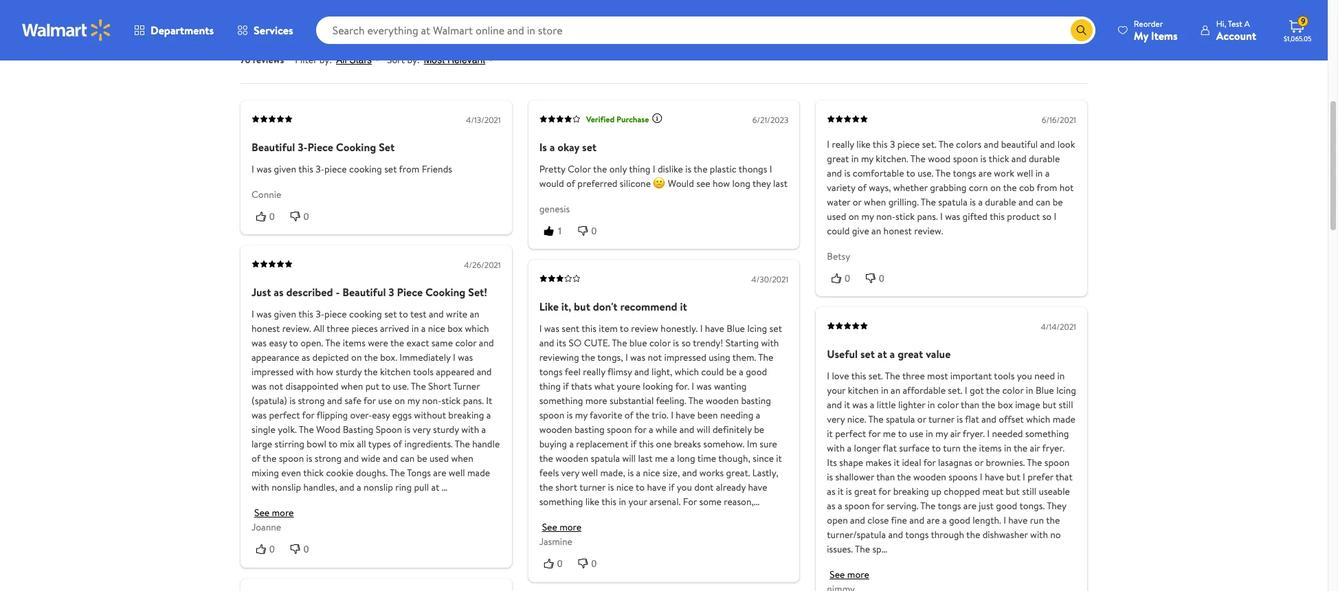 Task type: vqa. For each thing, say whether or not it's contained in the screenshot.
an within the I was given this 3-piece cooking set to test and write an honest review.  All three pieces arrived in a nice box which was easy to open.  The items were the exact same color and appearance as depicted on the box.  Immediately I was impressed with how sturdy the kitchen tools appeared and was not disappointed when put to use.  The Short Turner (spatula) is strong and safe for use on my non-stick pans. It was perfect for flipping over-easy eggs without breaking a single yolk.  The Wood Basting Spoon is very sturdy with a large stirring bowl to mix all types of ingredients.  The handle of the spoon is strong and wide and can be used when mixing even thick cookie doughs.  The Tongs are well made with nonslip handles, and a nonslip ring pull at ...
yes



Task type: locate. For each thing, give the bounding box(es) containing it.
1 vertical spatial from
[[1037, 181, 1058, 195]]

turner inside i love this set. the three most important tools you need in your kitchen in an affordable set. i got the color in blue icing and it was a little lighter in color than the box image but still very nice. the spatula or turner is flat and offset which made it perfect for me to use in my air fryer. i needed something with a longer flat surface to turn the items in the air fryer. its shape makes it ideal for lasagnas or brownies. the spoon is shallower than the wooden spoons i have but i prefer that as it is great for breaking up chopped meat but still useable as a spoon for serving. the tongs are just good tongs. they open and close fine and are a good length. i have run the turner/spatula and tongs through the dishwasher with no issues. the sp...
[[929, 413, 955, 427]]

list item containing turner
[[309, 13, 372, 35]]

like down replacement
[[586, 495, 600, 509]]

blue up 'starting'
[[727, 322, 745, 336]]

1 horizontal spatial blue
[[1036, 384, 1054, 398]]

nice down the made,
[[617, 481, 634, 495]]

fryer.
[[963, 427, 985, 441], [1043, 442, 1065, 455]]

have up "trendy!"
[[705, 322, 725, 336]]

well inside i was given this 3-piece cooking set to test and write an honest review.  all three pieces arrived in a nice box which was easy to open.  the items were the exact same color and appearance as depicted on the box.  immediately i was impressed with how sturdy the kitchen tools appeared and was not disappointed when put to use.  the short turner (spatula) is strong and safe for use on my non-stick pans. it was perfect for flipping over-easy eggs without breaking a single yolk.  the wood basting spoon is very sturdy with a large stirring bowl to mix all types of ingredients.  the handle of the spoon is strong and wide and can be used when mixing even thick cookie doughs.  the tongs are well made with nonslip handles, and a nonslip ring pull at ...
[[449, 466, 465, 480]]

2 horizontal spatial very
[[827, 413, 845, 427]]

see more down the issues.
[[830, 568, 870, 582]]

even
[[281, 466, 301, 480]]

0 vertical spatial piece
[[308, 140, 333, 155]]

blue
[[727, 322, 745, 336], [1036, 384, 1054, 398]]

as inside i was given this 3-piece cooking set to test and write an honest review.  all three pieces arrived in a nice box which was easy to open.  the items were the exact same color and appearance as depicted on the box.  immediately i was impressed with how sturdy the kitchen tools appeared and was not disappointed when put to use.  the short turner (spatula) is strong and safe for use on my non-stick pans. it was perfect for flipping over-easy eggs without breaking a single yolk.  the wood basting spoon is very sturdy with a large stirring bowl to mix all types of ingredients.  the handle of the spoon is strong and wide and can be used when mixing even thick cookie doughs.  the tongs are well made with nonslip handles, and a nonslip ring pull at ...
[[302, 351, 310, 365]]

1 vertical spatial you
[[677, 481, 692, 495]]

i up appeared
[[453, 351, 456, 365]]

1 horizontal spatial really
[[832, 138, 855, 151]]

safe
[[345, 394, 362, 408]]

spatula inside i really like this 3 piece set.  the colors and beautiful and look great in my kitchen. the wood spoon is thick and durable and is comfortable to use. the tongs are work well in a variety of ways, whether grabbing corn on the cob from hot water or when grilling. the spatula is a durable and can be used on my non-stick pans.   i was gifted this product so i could give an honest review.
[[939, 195, 968, 209]]

1 horizontal spatial impressed
[[664, 351, 707, 365]]

something inside i love this set. the three most important tools you need in your kitchen in an affordable set. i got the color in blue icing and it was a little lighter in color than the box image but still very nice. the spatula or turner is flat and offset which made it perfect for me to use in my air fryer. i needed something with a longer flat surface to turn the items in the air fryer. its shape makes it ideal for lasagnas or brownies. the spoon is shallower than the wooden spoons i have but i prefer that as it is great for breaking up chopped meat but still useable as a spoon for serving. the tongs are just good tongs. they open and close fine and are a good length. i have run the turner/spatula and tongs through the dishwasher with no issues. the sp...
[[1026, 427, 1069, 441]]

2 vertical spatial see more
[[830, 568, 870, 582]]

see more for just
[[254, 506, 294, 520]]

1 vertical spatial can
[[400, 452, 415, 466]]

list item containing dishwasher
[[624, 13, 708, 35]]

a down them.
[[739, 365, 744, 379]]

impressed down "trendy!"
[[664, 351, 707, 365]]

2 vertical spatial see more button
[[830, 568, 870, 582]]

color inside i was given this 3-piece cooking set to test and write an honest review.  all three pieces arrived in a nice box which was easy to open.  the items were the exact same color and appearance as depicted on the box.  immediately i was impressed with how sturdy the kitchen tools appeared and was not disappointed when put to use.  the short turner (spatula) is strong and safe for use on my non-stick pans. it was perfect for flipping over-easy eggs without breaking a single yolk.  the wood basting spoon is very sturdy with a large stirring bowl to mix all types of ingredients.  the handle of the spoon is strong and wide and can be used when mixing even thick cookie doughs.  the tongs are well made with nonslip handles, and a nonslip ring pull at ...
[[455, 336, 477, 350]]

1 horizontal spatial durable
[[1029, 152, 1060, 166]]

not
[[648, 351, 662, 365], [269, 380, 283, 394]]

0 horizontal spatial last
[[638, 452, 653, 466]]

1 horizontal spatial flat
[[966, 413, 980, 427]]

for left the "flipping"
[[302, 409, 315, 422]]

0 horizontal spatial kitchen
[[380, 365, 411, 379]]

pans. down grilling.
[[917, 210, 938, 223]]

perfect down nice.
[[835, 427, 867, 441]]

search icon image
[[1077, 25, 1088, 36]]

3- inside i was given this 3-piece cooking set to test and write an honest review.  all three pieces arrived in a nice box which was easy to open.  the items were the exact same color and appearance as depicted on the box.  immediately i was impressed with how sturdy the kitchen tools appeared and was not disappointed when put to use.  the short turner (spatula) is strong and safe for use on my non-stick pans. it was perfect for flipping over-easy eggs without breaking a single yolk.  the wood basting spoon is very sturdy with a large stirring bowl to mix all types of ingredients.  the handle of the spoon is strong and wide and can be used when mixing even thick cookie doughs.  the tongs are well made with nonslip handles, and a nonslip ring pull at ...
[[316, 308, 325, 321]]

3 (7) from the left
[[514, 17, 525, 31]]

2 vertical spatial spatula
[[591, 452, 620, 466]]

see more button down the issues.
[[830, 568, 870, 582]]

test
[[410, 308, 427, 321]]

would
[[668, 177, 694, 190]]

and down beautiful
[[1012, 152, 1027, 166]]

useful
[[827, 347, 858, 362]]

thick inside i really like this 3 piece set.  the colors and beautiful and look great in my kitchen. the wood spoon is thick and durable and is comfortable to use. the tongs are work well in a variety of ways, whether grabbing corn on the cob from hot water or when grilling. the spatula is a durable and can be used on my non-stick pans.   i was gifted this product so i could give an honest review.
[[989, 152, 1010, 166]]

something down short
[[539, 495, 583, 509]]

tongs inside i was sent this item to review honestly. i have blue icing set and its so cute. the blue color is so trendy! starting with reviewing the tongs, i was not impressed using them. the tongs feel really flimsy and light, which could be a good thing if thats what youre looking for. i was wanting something more substantial feeling. the wooden basting spoon is my favorite of the trio. i have been needing a wooden basting spoon for a while and will definitely be buying a replacement if this one breaks somehow. im sure the wooden spatula will last me a long time though, since it feels very well made, is a nice size, and works great. lastly, the short turner is nice to have if you dont already have something like this in your arsenal. for some reason,...
[[539, 365, 563, 379]]

you inside i love this set. the three most important tools you need in your kitchen in an affordable set. i got the color in blue icing and it was a little lighter in color than the box image but still very nice. the spatula or turner is flat and offset which made it perfect for me to use in my air fryer. i needed something with a longer flat surface to turn the items in the air fryer. its shape makes it ideal for lasagnas or brownies. the spoon is shallower than the wooden spoons i have but i prefer that as it is great for breaking up chopped meat but still useable as a spoon for serving. the tongs are just good tongs. they open and close fine and are a good length. i have run the turner/spatula and tongs through the dishwasher with no issues. the sp...
[[1017, 369, 1033, 383]]

cooking inside i was given this 3-piece cooking set to test and write an honest review.  all three pieces arrived in a nice box which was easy to open.  the items were the exact same color and appearance as depicted on the box.  immediately i was impressed with how sturdy the kitchen tools appeared and was not disappointed when put to use.  the short turner (spatula) is strong and safe for use on my non-stick pans. it was perfect for flipping over-easy eggs without breaking a single yolk.  the wood basting spoon is very sturdy with a large stirring bowl to mix all types of ingredients.  the handle of the spoon is strong and wide and can be used when mixing even thick cookie doughs.  the tongs are well made with nonslip handles, and a nonslip ring pull at ...
[[349, 308, 382, 321]]

0 vertical spatial thick
[[989, 152, 1010, 166]]

the up put
[[364, 365, 378, 379]]

spoon up that
[[1045, 456, 1070, 470]]

use
[[378, 394, 392, 408], [910, 427, 924, 441]]

review
[[631, 322, 659, 336]]

like up "comfortable" at the right top of the page
[[857, 138, 871, 151]]

basting
[[741, 394, 771, 408], [575, 423, 605, 437]]

this left one
[[639, 438, 654, 451]]

tongs up corn
[[953, 166, 977, 180]]

1 (7) from the left
[[350, 17, 361, 31]]

the
[[593, 162, 607, 176], [694, 162, 708, 176], [1003, 181, 1017, 195], [390, 336, 404, 350], [364, 351, 378, 365], [582, 351, 595, 365], [364, 365, 378, 379], [987, 384, 1000, 398], [982, 398, 996, 412], [636, 409, 650, 422], [963, 442, 977, 455], [1014, 442, 1028, 455], [263, 452, 277, 466], [539, 452, 553, 466], [897, 471, 911, 484], [539, 481, 553, 495], [1047, 514, 1060, 528], [967, 528, 981, 542]]

will down been
[[697, 423, 711, 437]]

6 list item from the left
[[624, 13, 708, 35]]

you up for
[[677, 481, 692, 495]]

1 horizontal spatial cooking
[[426, 285, 466, 300]]

1 vertical spatial spoon
[[376, 423, 402, 437]]

1 horizontal spatial from
[[1037, 181, 1058, 195]]

1 vertical spatial non-
[[422, 394, 442, 408]]

at left "..." in the bottom left of the page
[[431, 481, 440, 495]]

is down shallower
[[846, 485, 852, 499]]

0 vertical spatial beautiful
[[252, 140, 295, 155]]

which inside i was sent this item to review honestly. i have blue icing set and its so cute. the blue color is so trendy! starting with reviewing the tongs, i was not impressed using them. the tongs feel really flimsy and light, which could be a good thing if thats what youre looking for. i was wanting something more substantial feeling. the wooden basting spoon is my favorite of the trio. i have been needing a wooden basting spoon for a while and will definitely be buying a replacement if this one breaks somehow. im sure the wooden spatula will last me a long time though, since it feels very well made, is a nice size, and works great. lastly, the short turner is nice to have if you dont already have something like this in your arsenal. for some reason,...
[[675, 365, 699, 379]]

tongs inside i really like this 3 piece set.  the colors and beautiful and look great in my kitchen. the wood spoon is thick and durable and is comfortable to use. the tongs are work well in a variety of ways, whether grabbing corn on the cob from hot water or when grilling. the spatula is a durable and can be used on my non-stick pans.   i was gifted this product so i could give an honest review.
[[953, 166, 977, 180]]

it
[[486, 394, 492, 408]]

impressed inside i was given this 3-piece cooking set to test and write an honest review.  all three pieces arrived in a nice box which was easy to open.  the items were the exact same color and appearance as depicted on the box.  immediately i was impressed with how sturdy the kitchen tools appeared and was not disappointed when put to use.  the short turner (spatula) is strong and safe for use on my non-stick pans. it was perfect for flipping over-easy eggs without breaking a single yolk.  the wood basting spoon is very sturdy with a large stirring bowl to mix all types of ingredients.  the handle of the spoon is strong and wide and can be used when mixing even thick cookie doughs.  the tongs are well made with nonslip handles, and a nonslip ring pull at ...
[[252, 365, 294, 379]]

really
[[832, 138, 855, 151], [583, 365, 606, 379]]

not inside i was given this 3-piece cooking set to test and write an honest review.  all three pieces arrived in a nice box which was easy to open.  the items were the exact same color and appearance as depicted on the box.  immediately i was impressed with how sturdy the kitchen tools appeared and was not disappointed when put to use.  the short turner (spatula) is strong and safe for use on my non-stick pans. it was perfect for flipping over-easy eggs without breaking a single yolk.  the wood basting spoon is very sturdy with a large stirring bowl to mix all types of ingredients.  the handle of the spoon is strong and wide and can be used when mixing even thick cookie doughs.  the tongs are well made with nonslip handles, and a nonslip ring pull at ...
[[269, 380, 283, 394]]

1 horizontal spatial three
[[903, 369, 925, 383]]

kitchen inside i was given this 3-piece cooking set to test and write an honest review.  all three pieces arrived in a nice box which was easy to open.  the items were the exact same color and appearance as depicted on the box.  immediately i was impressed with how sturdy the kitchen tools appeared and was not disappointed when put to use.  the short turner (spatula) is strong and safe for use on my non-stick pans. it was perfect for flipping over-easy eggs without breaking a single yolk.  the wood basting spoon is very sturdy with a large stirring bowl to mix all types of ingredients.  the handle of the spoon is strong and wide and can be used when mixing even thick cookie doughs.  the tongs are well made with nonslip handles, and a nonslip ring pull at ...
[[380, 365, 411, 379]]

beautiful right the -
[[343, 285, 386, 300]]

0 horizontal spatial box
[[448, 322, 463, 336]]

the up see
[[694, 162, 708, 176]]

spoons
[[949, 471, 978, 484]]

the down length. in the right of the page
[[967, 528, 981, 542]]

up
[[932, 485, 942, 499]]

ingredients.
[[405, 438, 453, 451]]

see down the issues.
[[830, 568, 845, 582]]

all inside i was given this 3-piece cooking set to test and write an honest review.  all three pieces arrived in a nice box which was easy to open.  the items were the exact same color and appearance as depicted on the box.  immediately i was impressed with how sturdy the kitchen tools appeared and was not disappointed when put to use.  the short turner (spatula) is strong and safe for use on my non-stick pans. it was perfect for flipping over-easy eggs without breaking a single yolk.  the wood basting spoon is very sturdy with a large stirring bowl to mix all types of ingredients.  the handle of the spoon is strong and wide and can be used when mixing even thick cookie doughs.  the tongs are well made with nonslip handles, and a nonslip ring pull at ...
[[314, 322, 325, 336]]

color inside i was sent this item to review honestly. i have blue icing set and its so cute. the blue color is so trendy! starting with reviewing the tongs, i was not impressed using them. the tongs feel really flimsy and light, which could be a good thing if thats what youre looking for. i was wanting something more substantial feeling. the wooden basting spoon is my favorite of the trio. i have been needing a wooden basting spoon for a while and will definitely be buying a replacement if this one breaks somehow. im sure the wooden spatula will last me a long time though, since it feels very well made, is a nice size, and works great. lastly, the short turner is nice to have if you dont already have something like this in your arsenal. for some reason,...
[[650, 336, 671, 350]]

piece up i was given this 3-piece cooking set from friends
[[308, 140, 333, 155]]

box inside i love this set. the three most important tools you need in your kitchen in an affordable set. i got the color in blue icing and it was a little lighter in color than the box image but still very nice. the spatula or turner is flat and offset which made it perfect for me to use in my air fryer. i needed something with a longer flat surface to turn the items in the air fryer. its shape makes it ideal for lasagnas or brownies. the spoon is shallower than the wooden spoons i have but i prefer that as it is great for breaking up chopped meat but still useable as a spoon for serving. the tongs are just good tongs. they open and close fine and are a good length. i have run the turner/spatula and tongs through the dishwasher with no issues. the sp...
[[998, 398, 1013, 412]]

items down pieces in the bottom of the page
[[343, 336, 366, 350]]

2 horizontal spatial see more
[[830, 568, 870, 582]]

from left hot
[[1037, 181, 1058, 195]]

when inside i really like this 3 piece set.  the colors and beautiful and look great in my kitchen. the wood spoon is thick and durable and is comfortable to use. the tongs are work well in a variety of ways, whether grabbing corn on the cob from hot water or when grilling. the spatula is a durable and can be used on my non-stick pans.   i was gifted this product so i could give an honest review.
[[864, 195, 886, 209]]

piece for beautiful
[[325, 308, 347, 321]]

2 horizontal spatial nice
[[643, 466, 660, 480]]

$1,065.05
[[1284, 34, 1312, 43]]

0 horizontal spatial spatula
[[591, 452, 620, 466]]

have up meat
[[985, 471, 1005, 484]]

dishwasher
[[635, 17, 683, 31]]

0 horizontal spatial flat
[[883, 442, 897, 455]]

all inside popup button
[[336, 54, 347, 65]]

are inside i was given this 3-piece cooking set to test and write an honest review.  all three pieces arrived in a nice box which was easy to open.  the items were the exact same color and appearance as depicted on the box.  immediately i was impressed with how sturdy the kitchen tools appeared and was not disappointed when put to use.  the short turner (spatula) is strong and safe for use on my non-stick pans. it was perfect for flipping over-easy eggs without breaking a single yolk.  the wood basting spoon is very sturdy with a large stirring bowl to mix all types of ingredients.  the handle of the spoon is strong and wide and can be used when mixing even thick cookie doughs.  the tongs are well made with nonslip handles, and a nonslip ring pull at ...
[[433, 466, 447, 480]]

honest inside i was given this 3-piece cooking set to test and write an honest review.  all three pieces arrived in a nice box which was easy to open.  the items were the exact same color and appearance as depicted on the box.  immediately i was impressed with how sturdy the kitchen tools appeared and was not disappointed when put to use.  the short turner (spatula) is strong and safe for use on my non-stick pans. it was perfect for flipping over-easy eggs without breaking a single yolk.  the wood basting spoon is very sturdy with a large stirring bowl to mix all types of ingredients.  the handle of the spoon is strong and wide and can be used when mixing even thick cookie doughs.  the tongs are well made with nonslip handles, and a nonslip ring pull at ...
[[252, 322, 280, 336]]

brownies.
[[986, 456, 1025, 470]]

1 horizontal spatial 3
[[890, 138, 895, 151]]

and
[[984, 138, 999, 151], [1041, 138, 1056, 151], [1012, 152, 1027, 166], [827, 166, 842, 180], [1019, 195, 1034, 209], [429, 308, 444, 321], [479, 336, 494, 350], [539, 336, 554, 350], [477, 365, 492, 379], [635, 365, 650, 379], [327, 394, 342, 408], [827, 398, 842, 412], [982, 413, 997, 427], [680, 423, 695, 437], [344, 452, 359, 466], [383, 452, 398, 466], [682, 466, 697, 480], [340, 481, 355, 495], [851, 514, 866, 528], [910, 514, 925, 528], [889, 528, 904, 542]]

1 vertical spatial than
[[877, 471, 895, 484]]

0 vertical spatial so
[[1043, 210, 1052, 223]]

i was sent this item to review honestly. i have blue icing set and its so cute. the blue color is so trendy! starting with reviewing the tongs, i was not impressed using them. the tongs feel really flimsy and light, which could be a good thing if thats what youre looking for. i was wanting something more substantial feeling. the wooden basting spoon is my favorite of the trio. i have been needing a wooden basting spoon for a while and will definitely be buying a replacement if this one breaks somehow. im sure the wooden spatula will last me a long time though, since it feels very well made, is a nice size, and works great. lastly, the short turner is nice to have if you dont already have something like this in your arsenal. for some reason,...
[[539, 322, 782, 509]]

quality
[[388, 17, 419, 31]]

blue inside i was sent this item to review honestly. i have blue icing set and its so cute. the blue color is so trendy! starting with reviewing the tongs, i was not impressed using them. the tongs feel really flimsy and light, which could be a good thing if thats what youre looking for. i was wanting something more substantial feeling. the wooden basting spoon is my favorite of the trio. i have been needing a wooden basting spoon for a while and will definitely be buying a replacement if this one breaks somehow. im sure the wooden spatula will last me a long time though, since it feels very well made, is a nice size, and works great. lastly, the short turner is nice to have if you dont already have something like this in your arsenal. for some reason,...
[[727, 322, 745, 336]]

1 vertical spatial items
[[979, 442, 1002, 455]]

something
[[539, 394, 583, 408], [1026, 427, 1069, 441], [539, 495, 583, 509]]

verified
[[586, 113, 615, 125]]

image
[[1016, 398, 1041, 412]]

spoon left (8)
[[252, 17, 278, 31]]

0 vertical spatial used
[[827, 210, 847, 223]]

5 list item from the left
[[542, 13, 619, 35]]

in up surface
[[926, 427, 934, 441]]

see for useful set at a great value
[[830, 568, 845, 582]]

1 vertical spatial could
[[702, 365, 724, 379]]

stick inside i really like this 3 piece set.  the colors and beautiful and look great in my kitchen. the wood spoon is thick and durable and is comfortable to use. the tongs are work well in a variety of ways, whether grabbing corn on the cob from hot water or when grilling. the spatula is a durable and can be used on my non-stick pans.   i was gifted this product so i could give an honest review.
[[896, 210, 915, 223]]

feeling.
[[656, 394, 687, 408]]

very left nice.
[[827, 413, 845, 427]]

so right product
[[1043, 210, 1052, 223]]

the left wood
[[911, 152, 926, 166]]

a right the made,
[[636, 466, 641, 480]]

0 vertical spatial an
[[872, 224, 882, 238]]

through
[[931, 528, 965, 542]]

1 vertical spatial me
[[655, 452, 668, 466]]

how down plastic
[[713, 177, 730, 190]]

list item containing spoon
[[241, 13, 304, 35]]

but
[[574, 299, 591, 314], [1043, 398, 1057, 412], [1007, 471, 1021, 484], [1006, 485, 1020, 499]]

to
[[907, 166, 916, 180], [399, 308, 408, 321], [620, 322, 629, 336], [289, 336, 298, 350], [382, 380, 391, 394], [898, 427, 908, 441], [329, 438, 338, 451], [932, 442, 941, 455], [636, 481, 645, 495]]

0 horizontal spatial tools
[[413, 365, 434, 379]]

while
[[656, 423, 677, 437]]

perfect inside i love this set. the three most important tools you need in your kitchen in an affordable set. i got the color in blue icing and it was a little lighter in color than the box image but still very nice. the spatula or turner is flat and offset which made it perfect for me to use in my air fryer. i needed something with a longer flat surface to turn the items in the air fryer. its shape makes it ideal for lasagnas or brownies. the spoon is shallower than the wooden spoons i have but i prefer that as it is great for breaking up chopped meat but still useable as a spoon for serving. the tongs are just good tongs. they open and close fine and are a good length. i have run the turner/spatula and tongs through the dishwasher with no issues. the sp...
[[835, 427, 867, 441]]

more up jasmine
[[560, 521, 582, 534]]

1 horizontal spatial nonslip
[[364, 481, 393, 495]]

as up open in the right of the page
[[827, 499, 836, 513]]

see more for useful
[[830, 568, 870, 582]]

me inside i was sent this item to review honestly. i have blue icing set and its so cute. the blue color is so trendy! starting with reviewing the tongs, i was not impressed using them. the tongs feel really flimsy and light, which could be a good thing if thats what youre looking for. i was wanting something more substantial feeling. the wooden basting spoon is my favorite of the trio. i have been needing a wooden basting spoon for a while and will definitely be buying a replacement if this one breaks somehow. im sure the wooden spatula will last me a long time though, since it feels very well made, is a nice size, and works great. lastly, the short turner is nice to have if you dont already have something like this in your arsenal. for some reason,...
[[655, 452, 668, 466]]

i right trio.
[[671, 409, 674, 422]]

1 horizontal spatial turner
[[453, 380, 480, 394]]

icing up 'starting'
[[748, 322, 767, 336]]

good down meat
[[996, 499, 1018, 513]]

1 vertical spatial like
[[586, 495, 600, 509]]

how inside pretty color the only thing i dislike is the plastic thongs i would  of preferred silicone 😕  would see how long they last
[[713, 177, 730, 190]]

1 vertical spatial turner
[[453, 380, 480, 394]]

box down write
[[448, 322, 463, 336]]

write
[[446, 308, 468, 321]]

1 vertical spatial or
[[918, 413, 927, 427]]

love
[[832, 369, 849, 383]]

1 nonslip from the left
[[272, 481, 301, 495]]

tools inside i love this set. the three most important tools you need in your kitchen in an affordable set. i got the color in blue icing and it was a little lighter in color than the box image but still very nice. the spatula or turner is flat and offset which made it perfect for me to use in my air fryer. i needed something with a longer flat surface to turn the items in the air fryer. its shape makes it ideal for lasagnas or brownies. the spoon is shallower than the wooden spoons i have but i prefer that as it is great for breaking up chopped meat but still useable as a spoon for serving. the tongs are just good tongs. they open and close fine and are a good length. i have run the turner/spatula and tongs through the dishwasher with no issues. the sp...
[[994, 369, 1015, 383]]

sturdy down without at the left bottom of the page
[[433, 423, 459, 437]]

1 horizontal spatial items
[[979, 442, 1002, 455]]

as down shallower
[[827, 485, 836, 499]]

kitchen inside i love this set. the three most important tools you need in your kitchen in an affordable set. i got the color in blue icing and it was a little lighter in color than the box image but still very nice. the spatula or turner is flat and offset which made it perfect for me to use in my air fryer. i needed something with a longer flat surface to turn the items in the air fryer. its shape makes it ideal for lasagnas or brownies. the spoon is shallower than the wooden spoons i have but i prefer that as it is great for breaking up chopped meat but still useable as a spoon for serving. the tongs are just good tongs. they open and close fine and are a good length. i have run the turner/spatula and tongs through the dishwasher with no issues. the sp...
[[848, 384, 879, 398]]

stick down grilling.
[[896, 210, 915, 223]]

0 horizontal spatial stick
[[442, 394, 461, 408]]

is down honestly.
[[673, 336, 679, 350]]

have down lastly,
[[748, 481, 768, 495]]

beautiful
[[252, 140, 295, 155], [343, 285, 386, 300]]

1 horizontal spatial could
[[827, 224, 850, 238]]

in inside i was given this 3-piece cooking set to test and write an honest review.  all three pieces arrived in a nice box which was easy to open.  the items were the exact same color and appearance as depicted on the box.  immediately i was impressed with how sturdy the kitchen tools appeared and was not disappointed when put to use.  the short turner (spatula) is strong and safe for use on my non-stick pans. it was perfect for flipping over-easy eggs without breaking a single yolk.  the wood basting spoon is very sturdy with a large stirring bowl to mix all types of ingredients.  the handle of the spoon is strong and wide and can be used when mixing even thick cookie doughs.  the tongs are well made with nonslip handles, and a nonslip ring pull at ...
[[412, 322, 419, 336]]

perfect inside i was given this 3-piece cooking set to test and write an honest review.  all three pieces arrived in a nice box which was easy to open.  the items were the exact same color and appearance as depicted on the box.  immediately i was impressed with how sturdy the kitchen tools appeared and was not disappointed when put to use.  the short turner (spatula) is strong and safe for use on my non-stick pans. it was perfect for flipping over-easy eggs without breaking a single yolk.  the wood basting spoon is very sturdy with a large stirring bowl to mix all types of ingredients.  the handle of the spoon is strong and wide and can be used when mixing even thick cookie doughs.  the tongs are well made with nonslip handles, and a nonslip ring pull at ...
[[269, 409, 300, 422]]

impressed inside i was sent this item to review honestly. i have blue icing set and its so cute. the blue color is so trendy! starting with reviewing the tongs, i was not impressed using them. the tongs feel really flimsy and light, which could be a good thing if thats what youre looking for. i was wanting something more substantial feeling. the wooden basting spoon is my favorite of the trio. i have been needing a wooden basting spoon for a while and will definitely be buying a replacement if this one breaks somehow. im sure the wooden spatula will last me a long time though, since it feels very well made, is a nice size, and works great. lastly, the short turner is nice to have if you dont already have something like this in your arsenal. for some reason,...
[[664, 351, 707, 365]]

durability
[[553, 17, 594, 31]]

my up turn
[[936, 427, 948, 441]]

0 vertical spatial items
[[343, 336, 366, 350]]

honest inside i really like this 3 piece set.  the colors and beautiful and look great in my kitchen. the wood spoon is thick and durable and is comfortable to use. the tongs are work well in a variety of ways, whether grabbing corn on the cob from hot water or when grilling. the spatula is a durable and can be used on my non-stick pans.   i was gifted this product so i could give an honest review.
[[884, 224, 912, 238]]

1 horizontal spatial use
[[910, 427, 924, 441]]

thing inside i was sent this item to review honestly. i have blue icing set and its so cute. the blue color is so trendy! starting with reviewing the tongs, i was not impressed using them. the tongs feel really flimsy and light, which could be a good thing if thats what youre looking for. i was wanting something more substantial feeling. the wooden basting spoon is my favorite of the trio. i have been needing a wooden basting spoon for a while and will definitely be buying a replacement if this one breaks somehow. im sure the wooden spatula will last me a long time though, since it feels very well made, is a nice size, and works great. lastly, the short turner is nice to have if you dont already have something like this in your arsenal. for some reason,...
[[539, 380, 561, 394]]

fine
[[891, 514, 907, 528]]

0 horizontal spatial if
[[563, 380, 569, 394]]

1 button
[[539, 224, 574, 238]]

2 horizontal spatial good
[[996, 499, 1018, 513]]

1 horizontal spatial very
[[562, 466, 580, 480]]

if left thats
[[563, 380, 569, 394]]

an inside i love this set. the three most important tools you need in your kitchen in an affordable set. i got the color in blue icing and it was a little lighter in color than the box image but still very nice. the spatula or turner is flat and offset which made it perfect for me to use in my air fryer. i needed something with a longer flat surface to turn the items in the air fryer. its shape makes it ideal for lasagnas or brownies. the spoon is shallower than the wooden spoons i have but i prefer that as it is great for breaking up chopped meat but still useable as a spoon for serving. the tongs are just good tongs. they open and close fine and are a good length. i have run the turner/spatula and tongs through the dishwasher with no issues. the sp...
[[891, 384, 901, 398]]

1 vertical spatial sturdy
[[433, 423, 459, 437]]

in down needed on the right bottom of page
[[1005, 442, 1012, 455]]

than
[[961, 398, 980, 412], [877, 471, 895, 484]]

1 vertical spatial used
[[430, 452, 449, 466]]

0 horizontal spatial made
[[468, 466, 490, 480]]

1 horizontal spatial non-
[[877, 210, 896, 223]]

2 given from the top
[[274, 308, 296, 321]]

needed
[[992, 427, 1023, 441]]

well inside i was sent this item to review honestly. i have blue icing set and its so cute. the blue color is so trendy! starting with reviewing the tongs, i was not impressed using them. the tongs feel really flimsy and light, which could be a good thing if thats what youre looking for. i was wanting something more substantial feeling. the wooden basting spoon is my favorite of the trio. i have been needing a wooden basting spoon for a while and will definitely be buying a replacement if this one breaks somehow. im sure the wooden spatula will last me a long time though, since it feels very well made, is a nice size, and works great. lastly, the short turner is nice to have if you dont already have something like this in your arsenal. for some reason,...
[[582, 466, 598, 480]]

can inside i was given this 3-piece cooking set to test and write an honest review.  all three pieces arrived in a nice box which was easy to open.  the items were the exact same color and appearance as depicted on the box.  immediately i was impressed with how sturdy the kitchen tools appeared and was not disappointed when put to use.  the short turner (spatula) is strong and safe for use on my non-stick pans. it was perfect for flipping over-easy eggs without breaking a single yolk.  the wood basting spoon is very sturdy with a large stirring bowl to mix all types of ingredients.  the handle of the spoon is strong and wide and can be used when mixing even thick cookie doughs.  the tongs are well made with nonslip handles, and a nonslip ring pull at ...
[[400, 452, 415, 466]]

chopped
[[944, 485, 980, 499]]

is down its
[[827, 471, 833, 484]]

list item
[[241, 13, 304, 35], [309, 13, 372, 35], [377, 13, 444, 35], [449, 13, 536, 35], [542, 13, 619, 35], [624, 13, 708, 35]]

whether
[[894, 181, 928, 195]]

turner inside i was sent this item to review honestly. i have blue icing set and its so cute. the blue color is so trendy! starting with reviewing the tongs, i was not impressed using them. the tongs feel really flimsy and light, which could be a good thing if thats what youre looking for. i was wanting something more substantial feeling. the wooden basting spoon is my favorite of the trio. i have been needing a wooden basting spoon for a while and will definitely be buying a replacement if this one breaks somehow. im sure the wooden spatula will last me a long time though, since it feels very well made, is a nice size, and works great. lastly, the short turner is nice to have if you dont already have something like this in your arsenal. for some reason,...
[[580, 481, 606, 495]]

1 horizontal spatial use.
[[918, 166, 934, 180]]

which up for.
[[675, 365, 699, 379]]

0 horizontal spatial your
[[629, 495, 647, 509]]

set.
[[922, 138, 937, 151], [869, 369, 883, 383], [948, 384, 963, 398]]

spoon up types
[[376, 423, 402, 437]]

0 horizontal spatial at
[[431, 481, 440, 495]]

1 vertical spatial last
[[638, 452, 653, 466]]

can inside i really like this 3 piece set.  the colors and beautiful and look great in my kitchen. the wood spoon is thick and durable and is comfortable to use. the tongs are work well in a variety of ways, whether grabbing corn on the cob from hot water or when grilling. the spatula is a durable and can be used on my non-stick pans.   i was gifted this product so i could give an honest review.
[[1036, 195, 1051, 209]]

1 horizontal spatial perfect
[[835, 427, 867, 441]]

since
[[753, 452, 774, 466]]

0 vertical spatial not
[[648, 351, 662, 365]]

by: for filter by:
[[319, 53, 332, 67]]

0 horizontal spatial not
[[269, 380, 283, 394]]

filter
[[295, 53, 317, 67]]

0 vertical spatial long
[[733, 177, 751, 190]]

3 up the arrived
[[389, 285, 394, 300]]

are inside i really like this 3 piece set.  the colors and beautiful and look great in my kitchen. the wood spoon is thick and durable and is comfortable to use. the tongs are work well in a variety of ways, whether grabbing corn on the cob from hot water or when grilling. the spatula is a durable and can be used on my non-stick pans.   i was gifted this product so i could give an honest review.
[[979, 166, 992, 180]]

wooden down wanting
[[706, 394, 739, 408]]

replacement
[[576, 438, 629, 451]]

long inside pretty color the only thing i dislike is the plastic thongs i would  of preferred silicone 😕  would see how long they last
[[733, 177, 751, 190]]

0 horizontal spatial how
[[316, 365, 334, 379]]

at right useful
[[878, 347, 887, 362]]

account
[[1217, 28, 1257, 43]]

variety
[[827, 181, 856, 195]]

would
[[539, 177, 564, 190]]

is up gifted
[[970, 195, 976, 209]]

is up turn
[[957, 413, 963, 427]]

is down thats
[[567, 409, 573, 422]]

set. up wood
[[922, 138, 937, 151]]

at inside i was given this 3-piece cooking set to test and write an honest review.  all three pieces arrived in a nice box which was easy to open.  the items were the exact same color and appearance as depicted on the box.  immediately i was impressed with how sturdy the kitchen tools appeared and was not disappointed when put to use.  the short turner (spatula) is strong and safe for use on my non-stick pans. it was perfect for flipping over-easy eggs without breaking a single yolk.  the wood basting spoon is very sturdy with a large stirring bowl to mix all types of ingredients.  the handle of the spoon is strong and wide and can be used when mixing even thick cookie doughs.  the tongs are well made with nonslip handles, and a nonslip ring pull at ...
[[431, 481, 440, 495]]

1 vertical spatial piece
[[397, 285, 423, 300]]

4/30/2021
[[752, 274, 789, 286]]

spoon inside i really like this 3 piece set.  the colors and beautiful and look great in my kitchen. the wood spoon is thick and durable and is comfortable to use. the tongs are work well in a variety of ways, whether grabbing corn on the cob from hot water or when grilling. the spatula is a durable and can be used on my non-stick pans.   i was gifted this product so i could give an honest review.
[[953, 152, 978, 166]]

flat down the 'got'
[[966, 413, 980, 427]]

open
[[827, 514, 848, 528]]

was
[[257, 162, 272, 176], [946, 210, 961, 223], [257, 308, 272, 321], [544, 322, 560, 336], [252, 336, 267, 350], [458, 351, 473, 365], [631, 351, 646, 365], [252, 380, 267, 394], [697, 380, 712, 394], [853, 398, 868, 412], [252, 409, 267, 422]]

and down mix
[[344, 452, 359, 466]]

air
[[951, 427, 961, 441], [1030, 442, 1041, 455]]

1 vertical spatial see more button
[[542, 521, 582, 534]]

1 list item from the left
[[241, 13, 304, 35]]

disappointed
[[286, 380, 339, 394]]

have
[[705, 322, 725, 336], [676, 409, 695, 422], [985, 471, 1005, 484], [647, 481, 667, 495], [748, 481, 768, 495], [1009, 514, 1028, 528]]

1 horizontal spatial icing
[[1057, 384, 1077, 398]]

a up size,
[[670, 452, 675, 466]]

2 vertical spatial great
[[855, 485, 877, 499]]

very inside i love this set. the three most important tools you need in your kitchen in an affordable set. i got the color in blue icing and it was a little lighter in color than the box image but still very nice. the spatula or turner is flat and offset which made it perfect for me to use in my air fryer. i needed something with a longer flat surface to turn the items in the air fryer. its shape makes it ideal for lasagnas or brownies. the spoon is shallower than the wooden spoons i have but i prefer that as it is great for breaking up chopped meat but still useable as a spoon for serving. the tongs are just good tongs. they open and close fine and are a good length. i have run the turner/spatula and tongs through the dishwasher with no issues. the sp...
[[827, 413, 845, 427]]

1 horizontal spatial an
[[872, 224, 882, 238]]

trendy!
[[693, 336, 724, 350]]

2 by: from the left
[[407, 53, 420, 67]]

which
[[465, 322, 489, 336], [675, 365, 699, 379], [1027, 413, 1051, 427]]

piece inside i was given this 3-piece cooking set to test and write an honest review.  all three pieces arrived in a nice box which was easy to open.  the items were the exact same color and appearance as depicted on the box.  immediately i was impressed with how sturdy the kitchen tools appeared and was not disappointed when put to use.  the short turner (spatula) is strong and safe for use on my non-stick pans. it was perfect for flipping over-easy eggs without breaking a single yolk.  the wood basting spoon is very sturdy with a large stirring bowl to mix all types of ingredients.  the handle of the spoon is strong and wide and can be used when mixing even thick cookie doughs.  the tongs are well made with nonslip handles, and a nonslip ring pull at ...
[[325, 308, 347, 321]]

and right test at bottom left
[[429, 308, 444, 321]]

all stars
[[336, 54, 372, 65]]

color
[[568, 162, 591, 176]]

1 horizontal spatial me
[[883, 427, 896, 441]]

4 list item from the left
[[449, 13, 536, 35]]

1 vertical spatial icing
[[1057, 384, 1077, 398]]

be up wanting
[[727, 365, 737, 379]]

what
[[594, 380, 615, 394]]

by: right "sort"
[[407, 53, 420, 67]]

are up "..." in the bottom left of the page
[[433, 466, 447, 480]]

2 list item from the left
[[309, 13, 372, 35]]

1 horizontal spatial easy
[[372, 409, 390, 422]]

0 vertical spatial piece
[[898, 138, 920, 151]]

1 horizontal spatial which
[[675, 365, 699, 379]]

non-
[[877, 210, 896, 223], [422, 394, 442, 408]]

makes
[[866, 456, 892, 470]]

shape
[[840, 456, 864, 470]]

very inside i was given this 3-piece cooking set to test and write an honest review.  all three pieces arrived in a nice box which was easy to open.  the items were the exact same color and appearance as depicted on the box.  immediately i was impressed with how sturdy the kitchen tools appeared and was not disappointed when put to use.  the short turner (spatula) is strong and safe for use on my non-stick pans. it was perfect for flipping over-easy eggs without breaking a single yolk.  the wood basting spoon is very sturdy with a large stirring bowl to mix all types of ingredients.  the handle of the spoon is strong and wide and can be used when mixing even thick cookie doughs.  the tongs are well made with nonslip handles, and a nonslip ring pull at ...
[[413, 423, 431, 437]]

as
[[274, 285, 284, 300], [302, 351, 310, 365], [827, 485, 836, 499], [827, 499, 836, 513]]

buying
[[539, 438, 567, 451]]

3 list item from the left
[[377, 13, 444, 35]]

1 horizontal spatial beautiful
[[343, 285, 386, 300]]

so
[[1043, 210, 1052, 223], [682, 336, 691, 350]]

in up exact
[[412, 322, 419, 336]]

test
[[1229, 18, 1243, 29]]

0 vertical spatial made
[[1053, 413, 1076, 427]]

for down put
[[364, 394, 376, 408]]

1 vertical spatial review.
[[282, 322, 311, 336]]

great left 'value'
[[898, 347, 924, 362]]

see inside see more list
[[719, 13, 736, 28]]

0 vertical spatial 3
[[890, 138, 895, 151]]

for left while
[[634, 423, 647, 437]]

box.
[[380, 351, 397, 365]]

wooden inside i love this set. the three most important tools you need in your kitchen in an affordable set. i got the color in blue icing and it was a little lighter in color than the box image but still very nice. the spatula or turner is flat and offset which made it perfect for me to use in my air fryer. i needed something with a longer flat surface to turn the items in the air fryer. its shape makes it ideal for lasagnas or brownies. the spoon is shallower than the wooden spoons i have but i prefer that as it is great for breaking up chopped meat but still useable as a spoon for serving. the tongs are just good tongs. they open and close fine and are a good length. i have run the turner/spatula and tongs through the dishwasher with no issues. the sp...
[[914, 471, 947, 484]]

1 given from the top
[[274, 162, 296, 176]]

0 horizontal spatial you
[[677, 481, 692, 495]]

0 horizontal spatial review.
[[282, 322, 311, 336]]

cooking for set
[[349, 162, 382, 176]]

my inside i was given this 3-piece cooking set to test and write an honest review.  all three pieces arrived in a nice box which was easy to open.  the items were the exact same color and appearance as depicted on the box.  immediately i was impressed with how sturdy the kitchen tools appeared and was not disappointed when put to use.  the short turner (spatula) is strong and safe for use on my non-stick pans. it was perfect for flipping over-easy eggs without breaking a single yolk.  the wood basting spoon is very sturdy with a large stirring bowl to mix all types of ingredients.  the handle of the spoon is strong and wide and can be used when mixing even thick cookie doughs.  the tongs are well made with nonslip handles, and a nonslip ring pull at ...
[[408, 394, 420, 408]]

thing inside pretty color the only thing i dislike is the plastic thongs i would  of preferred silicone 😕  would see how long they last
[[629, 162, 651, 176]]

tongs down fine
[[906, 528, 929, 542]]

spoon inside i was given this 3-piece cooking set to test and write an honest review.  all three pieces arrived in a nice box which was easy to open.  the items were the exact same color and appearance as depicted on the box.  immediately i was impressed with how sturdy the kitchen tools appeared and was not disappointed when put to use.  the short turner (spatula) is strong and safe for use on my non-stick pans. it was perfect for flipping over-easy eggs without breaking a single yolk.  the wood basting spoon is very sturdy with a large stirring bowl to mix all types of ingredients.  the handle of the spoon is strong and wide and can be used when mixing even thick cookie doughs.  the tongs are well made with nonslip handles, and a nonslip ring pull at ...
[[279, 452, 304, 466]]

using
[[709, 351, 731, 365]]

thick
[[989, 152, 1010, 166], [303, 466, 324, 480]]

the
[[939, 138, 954, 151], [911, 152, 926, 166], [936, 166, 951, 180], [921, 195, 936, 209], [325, 336, 341, 350], [612, 336, 627, 350], [759, 351, 774, 365], [885, 369, 901, 383], [411, 380, 426, 394], [689, 394, 704, 408], [869, 413, 884, 427], [299, 423, 314, 437], [455, 438, 470, 451], [1027, 456, 1043, 470], [390, 466, 405, 480], [921, 499, 936, 513], [855, 543, 870, 556]]

at
[[878, 347, 887, 362], [431, 481, 440, 495]]

preferred
[[578, 177, 618, 190]]

grilling.
[[889, 195, 919, 209]]

box up offset at the right bottom
[[998, 398, 1013, 412]]

0 vertical spatial 3-
[[298, 140, 308, 155]]

quality (7)
[[388, 17, 433, 31]]

see more button for useful
[[830, 568, 870, 582]]

see more button
[[254, 506, 294, 520], [542, 521, 582, 534], [830, 568, 870, 582]]

see more button for like
[[542, 521, 582, 534]]

1 by: from the left
[[319, 53, 332, 67]]

0 horizontal spatial an
[[470, 308, 480, 321]]

used inside i really like this 3 piece set.  the colors and beautiful and look great in my kitchen. the wood spoon is thick and durable and is comfortable to use. the tongs are work well in a variety of ways, whether grabbing corn on the cob from hot water or when grilling. the spatula is a durable and can be used on my non-stick pans.   i was gifted this product so i could give an honest review.
[[827, 210, 847, 223]]

was inside i really like this 3 piece set.  the colors and beautiful and look great in my kitchen. the wood spoon is thick and durable and is comfortable to use. the tongs are work well in a variety of ways, whether grabbing corn on the cob from hot water or when grilling. the spatula is a durable and can be used on my non-stick pans.   i was gifted this product so i could give an honest review.
[[946, 210, 961, 223]]

use inside i was given this 3-piece cooking set to test and write an honest review.  all three pieces arrived in a nice box which was easy to open.  the items were the exact same color and appearance as depicted on the box.  immediately i was impressed with how sturdy the kitchen tools appeared and was not disappointed when put to use.  the short turner (spatula) is strong and safe for use on my non-stick pans. it was perfect for flipping over-easy eggs without breaking a single yolk.  the wood basting spoon is very sturdy with a large stirring bowl to mix all types of ingredients.  the handle of the spoon is strong and wide and can be used when mixing even thick cookie doughs.  the tongs are well made with nonslip handles, and a nonslip ring pull at ...
[[378, 394, 392, 408]]

9
[[1301, 15, 1306, 27]]

how inside i was given this 3-piece cooking set to test and write an honest review.  all three pieces arrived in a nice box which was easy to open.  the items were the exact same color and appearance as depicted on the box.  immediately i was impressed with how sturdy the kitchen tools appeared and was not disappointed when put to use.  the short turner (spatula) is strong and safe for use on my non-stick pans. it was perfect for flipping over-easy eggs without breaking a single yolk.  the wood basting spoon is very sturdy with a large stirring bowl to mix all types of ingredients.  the handle of the spoon is strong and wide and can be used when mixing even thick cookie doughs.  the tongs are well made with nonslip handles, and a nonslip ring pull at ...
[[316, 365, 334, 379]]

turner (7)
[[320, 17, 361, 31]]

used down water
[[827, 210, 847, 223]]

the down work
[[1003, 181, 1017, 195]]

0 horizontal spatial all
[[314, 322, 325, 336]]

1 vertical spatial strong
[[315, 452, 342, 466]]

1 horizontal spatial last
[[774, 177, 788, 190]]

review. inside i really like this 3 piece set.  the colors and beautiful and look great in my kitchen. the wood spoon is thick and durable and is comfortable to use. the tongs are work well in a variety of ways, whether grabbing corn on the cob from hot water or when grilling. the spatula is a durable and can be used on my non-stick pans.   i was gifted this product so i could give an honest review.
[[915, 224, 944, 238]]

great inside i really like this 3 piece set.  the colors and beautiful and look great in my kitchen. the wood spoon is thick and durable and is comfortable to use. the tongs are work well in a variety of ways, whether grabbing corn on the cob from hot water or when grilling. the spatula is a durable and can be used on my non-stick pans.   i was gifted this product so i could give an honest review.
[[827, 152, 849, 166]]

0 horizontal spatial items
[[343, 336, 366, 350]]

1 vertical spatial stick
[[442, 394, 461, 408]]

so inside i really like this 3 piece set.  the colors and beautiful and look great in my kitchen. the wood spoon is thick and durable and is comfortable to use. the tongs are work well in a variety of ways, whether grabbing corn on the cob from hot water or when grilling. the spatula is a durable and can be used on my non-stick pans.   i was gifted this product so i could give an honest review.
[[1043, 210, 1052, 223]]

one
[[656, 438, 672, 451]]

tongs down reviewing
[[539, 365, 563, 379]]

starting
[[726, 336, 759, 350]]

little
[[877, 398, 896, 412]]

2 cooking from the top
[[349, 308, 382, 321]]

(7) for quality (7)
[[422, 17, 433, 31]]

spatula inside i love this set. the three most important tools you need in your kitchen in an affordable set. i got the color in blue icing and it was a little lighter in color than the box image but still very nice. the spatula or turner is flat and offset which made it perfect for me to use in my air fryer. i needed something with a longer flat surface to turn the items in the air fryer. its shape makes it ideal for lasagnas or brownies. the spoon is shallower than the wooden spoons i have but i prefer that as it is great for breaking up chopped meat but still useable as a spoon for serving. the tongs are just good tongs. they open and close fine and are a good length. i have run the turner/spatula and tongs through the dishwasher with no issues. the sp...
[[886, 413, 915, 427]]

1 cooking from the top
[[349, 162, 382, 176]]

1 vertical spatial good
[[996, 499, 1018, 513]]

a up open in the right of the page
[[838, 499, 843, 513]]

turner inside i was given this 3-piece cooking set to test and write an honest review.  all three pieces arrived in a nice box which was easy to open.  the items were the exact same color and appearance as depicted on the box.  immediately i was impressed with how sturdy the kitchen tools appeared and was not disappointed when put to use.  the short turner (spatula) is strong and safe for use on my non-stick pans. it was perfect for flipping over-easy eggs without breaking a single yolk.  the wood basting spoon is very sturdy with a large stirring bowl to mix all types of ingredients.  the handle of the spoon is strong and wide and can be used when mixing even thick cookie doughs.  the tongs are well made with nonslip handles, and a nonslip ring pull at ...
[[453, 380, 480, 394]]

0 vertical spatial kitchen
[[380, 365, 411, 379]]

are up corn
[[979, 166, 992, 180]]

1
[[557, 226, 563, 237]]

some
[[700, 495, 722, 509]]

2 (7) from the left
[[422, 17, 433, 31]]

sp...
[[873, 543, 888, 556]]

and down cookie
[[340, 481, 355, 495]]

of down 'large'
[[252, 452, 261, 466]]

ring
[[395, 481, 412, 495]]

give
[[852, 224, 870, 238]]

tools down immediately
[[413, 365, 434, 379]]

4 (7) from the left
[[596, 17, 608, 31]]

and left offset at the right bottom
[[982, 413, 997, 427]]

0 horizontal spatial good
[[746, 365, 767, 379]]

gifted
[[963, 210, 988, 223]]

hi, test a account
[[1217, 18, 1257, 43]]

with right 'starting'
[[761, 336, 779, 350]]

made inside i love this set. the three most important tools you need in your kitchen in an affordable set. i got the color in blue icing and it was a little lighter in color than the box image but still very nice. the spatula or turner is flat and offset which made it perfect for me to use in my air fryer. i needed something with a longer flat surface to turn the items in the air fryer. its shape makes it ideal for lasagnas or brownies. the spoon is shallower than the wooden spoons i have but i prefer that as it is great for breaking up chopped meat but still useable as a spoon for serving. the tongs are just good tongs. they open and close fine and are a good length. i have run the turner/spatula and tongs through the dishwasher with no issues. the sp...
[[1053, 413, 1076, 427]]

see
[[697, 177, 711, 190]]

set. down the important
[[948, 384, 963, 398]]

from left friends
[[399, 162, 420, 176]]

like inside i really like this 3 piece set.  the colors and beautiful and look great in my kitchen. the wood spoon is thick and durable and is comfortable to use. the tongs are work well in a variety of ways, whether grabbing corn on the cob from hot water or when grilling. the spatula is a durable and can be used on my non-stick pans.   i was gifted this product so i could give an honest review.
[[857, 138, 871, 151]]

0 vertical spatial spatula
[[939, 195, 968, 209]]

more for just as described - beautiful 3 piece cooking set!
[[272, 506, 294, 520]]

0 vertical spatial set.
[[922, 138, 937, 151]]

sure
[[760, 438, 778, 451]]

given inside i was given this 3-piece cooking set to test and write an honest review.  all three pieces arrived in a nice box which was easy to open.  the items were the exact same color and appearance as depicted on the box.  immediately i was impressed with how sturdy the kitchen tools appeared and was not disappointed when put to use.  the short turner (spatula) is strong and safe for use on my non-stick pans. it was perfect for flipping over-easy eggs without breaking a single yolk.  the wood basting spoon is very sturdy with a large stirring bowl to mix all types of ingredients.  the handle of the spoon is strong and wide and can be used when mixing even thick cookie doughs.  the tongs are well made with nonslip handles, and a nonslip ring pull at ...
[[274, 308, 296, 321]]

1 vertical spatial cooking
[[349, 308, 382, 321]]

see more button for just
[[254, 506, 294, 520]]

an up little
[[891, 384, 901, 398]]

it left ideal
[[894, 456, 900, 470]]

1 horizontal spatial your
[[827, 384, 846, 398]]

3 inside i really like this 3 piece set.  the colors and beautiful and look great in my kitchen. the wood spoon is thick and durable and is comfortable to use. the tongs are work well in a variety of ways, whether grabbing corn on the cob from hot water or when grilling. the spatula is a durable and can be used on my non-stick pans.   i was gifted this product so i could give an honest review.
[[890, 138, 895, 151]]

3-
[[298, 140, 308, 155], [316, 162, 325, 176], [316, 308, 325, 321]]



Task type: describe. For each thing, give the bounding box(es) containing it.
great inside i love this set. the three most important tools you need in your kitchen in an affordable set. i got the color in blue icing and it was a little lighter in color than the box image but still very nice. the spatula or turner is flat and offset which made it perfect for me to use in my air fryer. i needed something with a longer flat surface to turn the items in the air fryer. its shape makes it ideal for lasagnas or brownies. the spoon is shallower than the wooden spoons i have but i prefer that as it is great for breaking up chopped meat but still useable as a spoon for serving. the tongs are just good tongs. they open and close fine and are a good length. i have run the turner/spatula and tongs through the dishwasher with no issues. the sp...
[[855, 485, 877, 499]]

a up through on the right bottom of the page
[[943, 514, 947, 528]]

size,
[[663, 466, 680, 480]]

set. inside i really like this 3 piece set.  the colors and beautiful and look great in my kitchen. the wood spoon is thick and durable and is comfortable to use. the tongs are work well in a variety of ways, whether grabbing corn on the cob from hot water or when grilling. the spatula is a durable and can be used on my non-stick pans.   i was gifted this product so i could give an honest review.
[[922, 138, 937, 151]]

made,
[[601, 466, 626, 480]]

is right the made,
[[628, 466, 634, 480]]

durability (7)
[[553, 17, 608, 31]]

the up the ring
[[390, 466, 405, 480]]

i up they
[[770, 162, 772, 176]]

0 vertical spatial durable
[[1029, 152, 1060, 166]]

icing inside i was sent this item to review honestly. i have blue icing set and its so cute. the blue color is so trendy! starting with reviewing the tongs, i was not impressed using them. the tongs feel really flimsy and light, which could be a good thing if thats what youre looking for. i was wanting something more substantial feeling. the wooden basting spoon is my favorite of the trio. i have been needing a wooden basting spoon for a while and will definitely be buying a replacement if this one breaks somehow. im sure the wooden spatula will last me a long time though, since it feels very well made, is a nice size, and works great. lastly, the short turner is nice to have if you dont already have something like this in your arsenal. for some reason,...
[[748, 322, 767, 336]]

for inside i was sent this item to review honestly. i have blue icing set and its so cute. the blue color is so trendy! starting with reviewing the tongs, i was not impressed using them. the tongs feel really flimsy and light, which could be a good thing if thats what youre looking for. i was wanting something more substantial feeling. the wooden basting spoon is my favorite of the trio. i have been needing a wooden basting spoon for a while and will definitely be buying a replacement if this one breaks somehow. im sure the wooden spatula will last me a long time though, since it feels very well made, is a nice size, and works great. lastly, the short turner is nice to have if you dont already have something like this in your arsenal. for some reason,...
[[634, 423, 647, 437]]

2 nonslip from the left
[[364, 481, 393, 495]]

look
[[1058, 138, 1076, 151]]

dislike
[[658, 162, 683, 176]]

reviews
[[253, 53, 284, 67]]

somehow.
[[704, 438, 745, 451]]

set down the set
[[384, 162, 397, 176]]

be inside i was given this 3-piece cooking set to test and write an honest review.  all three pieces arrived in a nice box which was easy to open.  the items were the exact same color and appearance as depicted on the box.  immediately i was impressed with how sturdy the kitchen tools appeared and was not disappointed when put to use.  the short turner (spatula) is strong and safe for use on my non-stick pans. it was perfect for flipping over-easy eggs without breaking a single yolk.  the wood basting spoon is very sturdy with a large stirring bowl to mix all types of ingredients.  the handle of the spoon is strong and wide and can be used when mixing even thick cookie doughs.  the tongs are well made with nonslip handles, and a nonslip ring pull at ...
[[417, 452, 427, 466]]

tools inside i was given this 3-piece cooking set to test and write an honest review.  all three pieces arrived in a nice box which was easy to open.  the items were the exact same color and appearance as depicted on the box.  immediately i was impressed with how sturdy the kitchen tools appeared and was not disappointed when put to use.  the short turner (spatula) is strong and safe for use on my non-stick pans. it was perfect for flipping over-easy eggs without breaking a single yolk.  the wood basting spoon is very sturdy with a large stirring bowl to mix all types of ingredients.  the handle of the spoon is strong and wide and can be used when mixing even thick cookie doughs.  the tongs are well made with nonslip handles, and a nonslip ring pull at ...
[[413, 365, 434, 379]]

with down 'mixing'
[[252, 481, 269, 495]]

use. inside i really like this 3 piece set.  the colors and beautiful and look great in my kitchen. the wood spoon is thick and durable and is comfortable to use. the tongs are work well in a variety of ways, whether grabbing corn on the cob from hot water or when grilling. the spatula is a durable and can be used on my non-stick pans.   i was gifted this product so i could give an honest review.
[[918, 166, 934, 180]]

pull
[[414, 481, 429, 495]]

icing inside i love this set. the three most important tools you need in your kitchen in an affordable set. i got the color in blue icing and it was a little lighter in color than the box image but still very nice. the spatula or turner is flat and offset which made it perfect for me to use in my air fryer. i needed something with a longer flat surface to turn the items in the air fryer. its shape makes it ideal for lasagnas or brownies. the spoon is shallower than the wooden spoons i have but i prefer that as it is great for breaking up chopped meat but still useable as a spoon for serving. the tongs are just good tongs. they open and close fine and are a good length. i have run the turner/spatula and tongs through the dishwasher with no issues. the sp...
[[1057, 384, 1077, 398]]

is down bowl
[[306, 452, 312, 466]]

piece inside i really like this 3 piece set.  the colors and beautiful and look great in my kitchen. the wood spoon is thick and durable and is comfortable to use. the tongs are work well in a variety of ways, whether grabbing corn on the cob from hot water or when grilling. the spatula is a durable and can be used on my non-stick pans.   i was gifted this product so i could give an honest review.
[[898, 138, 920, 151]]

given for 3-
[[274, 162, 296, 176]]

see for like it, but don't recommend it
[[542, 521, 557, 534]]

favorite
[[590, 409, 623, 422]]

stars
[[350, 54, 372, 65]]

but right meat
[[1006, 485, 1020, 499]]

from inside i really like this 3 piece set.  the colors and beautiful and look great in my kitchen. the wood spoon is thick and durable and is comfortable to use. the tongs are work well in a variety of ways, whether grabbing corn on the cob from hot water or when grilling. the spatula is a durable and can be used on my non-stick pans.   i was gifted this product so i could give an honest review.
[[1037, 181, 1058, 195]]

0 vertical spatial than
[[961, 398, 980, 412]]

and right size,
[[682, 466, 697, 480]]

ease of use (7)
[[460, 17, 525, 31]]

this up kitchen.
[[873, 138, 888, 151]]

walmart image
[[22, 19, 111, 41]]

6/21/2023
[[753, 114, 789, 126]]

which inside i was given this 3-piece cooking set to test and write an honest review.  all three pieces arrived in a nice box which was easy to open.  the items were the exact same color and appearance as depicted on the box.  immediately i was impressed with how sturdy the kitchen tools appeared and was not disappointed when put to use.  the short turner (spatula) is strong and safe for use on my non-stick pans. it was perfect for flipping over-easy eggs without breaking a single yolk.  the wood basting spoon is very sturdy with a large stirring bowl to mix all types of ingredients.  the handle of the spoon is strong and wide and can be used when mixing even thick cookie doughs.  the tongs are well made with nonslip handles, and a nonslip ring pull at ...
[[465, 322, 489, 336]]

the down were
[[364, 351, 378, 365]]

list item containing durability
[[542, 13, 619, 35]]

sent
[[562, 322, 580, 336]]

a down doughs.
[[357, 481, 361, 495]]

types
[[368, 438, 391, 451]]

set right okay at the left top
[[582, 140, 597, 155]]

0 vertical spatial still
[[1059, 398, 1074, 412]]

corn
[[969, 181, 988, 195]]

over-
[[350, 409, 372, 422]]

verified purchase information image
[[652, 113, 663, 124]]

wood
[[928, 152, 951, 166]]

box inside i was given this 3-piece cooking set to test and write an honest review.  all three pieces arrived in a nice box which was easy to open.  the items were the exact same color and appearance as depicted on the box.  immediately i was impressed with how sturdy the kitchen tools appeared and was not disappointed when put to use.  the short turner (spatula) is strong and safe for use on my non-stick pans. it was perfect for flipping over-easy eggs without breaking a single yolk.  the wood basting spoon is very sturdy with a large stirring bowl to mix all types of ingredients.  the handle of the spoon is strong and wide and can be used when mixing even thick cookie doughs.  the tongs are well made with nonslip handles, and a nonslip ring pull at ...
[[448, 322, 463, 336]]

filter by:
[[295, 53, 332, 67]]

with inside i was sent this item to review honestly. i have blue icing set and its so cute. the blue color is so trendy! starting with reviewing the tongs, i was not impressed using them. the tongs feel really flimsy and light, which could be a good thing if thats what youre looking for. i was wanting something more substantial feeling. the wooden basting spoon is my favorite of the trio. i have been needing a wooden basting spoon for a while and will definitely be buying a replacement if this one breaks somehow. im sure the wooden spatula will last me a long time though, since it feels very well made, is a nice size, and works great. lastly, the short turner is nice to have if you dont already have something like this in your arsenal. for some reason,...
[[761, 336, 779, 350]]

a down corn
[[979, 195, 983, 209]]

i down grabbing
[[941, 210, 943, 223]]

its
[[827, 456, 837, 470]]

lasagnas
[[938, 456, 973, 470]]

of inside pretty color the only thing i dislike is the plastic thongs i would  of preferred silicone 😕  would see how long they last
[[567, 177, 575, 190]]

1 horizontal spatial fryer.
[[1043, 442, 1065, 455]]

i right product
[[1054, 210, 1057, 223]]

all stars button
[[332, 53, 387, 66]]

the up 'mixing'
[[263, 452, 277, 466]]

in up little
[[881, 384, 889, 398]]

the down turner/spatula
[[855, 543, 870, 556]]

the right the 'got'
[[987, 384, 1000, 398]]

last inside i was sent this item to review honestly. i have blue icing set and its so cute. the blue color is so trendy! starting with reviewing the tongs, i was not impressed using them. the tongs feel really flimsy and light, which could be a good thing if thats what youre looking for. i was wanting something more substantial feeling. the wooden basting spoon is my favorite of the trio. i have been needing a wooden basting spoon for a while and will definitely be buying a replacement if this one breaks somehow. im sure the wooden spatula will last me a long time though, since it feels very well made, is a nice size, and works great. lastly, the short turner is nice to have if you dont already have something like this in your arsenal. for some reason,...
[[638, 452, 653, 466]]

it up nice.
[[845, 398, 850, 412]]

pans. inside i was given this 3-piece cooking set to test and write an honest review.  all three pieces arrived in a nice box which was easy to open.  the items were the exact same color and appearance as depicted on the box.  immediately i was impressed with how sturdy the kitchen tools appeared and was not disappointed when put to use.  the short turner (spatula) is strong and safe for use on my non-stick pans. it was perfect for flipping over-easy eggs without breaking a single yolk.  the wood basting spoon is very sturdy with a large stirring bowl to mix all types of ingredients.  the handle of the spoon is strong and wide and can be used when mixing even thick cookie doughs.  the tongs are well made with nonslip handles, and a nonslip ring pull at ...
[[463, 394, 484, 408]]

2 vertical spatial something
[[539, 495, 583, 509]]

beautiful 3-piece cooking set
[[252, 140, 395, 155]]

doughs.
[[356, 466, 388, 480]]

turner inside list item
[[320, 17, 347, 31]]

the down feels
[[539, 481, 553, 495]]

could inside i was sent this item to review honestly. i have blue icing set and its so cute. the blue color is so trendy! starting with reviewing the tongs, i was not impressed using them. the tongs feel really flimsy and light, which could be a good thing if thats what youre looking for. i was wanting something more substantial feeling. the wooden basting spoon is my favorite of the trio. i have been needing a wooden basting spoon for a while and will definitely be buying a replacement if this one breaks somehow. im sure the wooden spatula will last me a long time though, since it feels very well made, is a nice size, and works great. lastly, the short turner is nice to have if you dont already have something like this in your arsenal. for some reason,...
[[702, 365, 724, 379]]

short
[[428, 380, 451, 394]]

is right (spatula)
[[290, 394, 296, 408]]

i down like
[[539, 322, 542, 336]]

with up its
[[827, 442, 845, 455]]

spoon inside i was given this 3-piece cooking set to test and write an honest review.  all three pieces arrived in a nice box which was easy to open.  the items were the exact same color and appearance as depicted on the box.  immediately i was impressed with how sturdy the kitchen tools appeared and was not disappointed when put to use.  the short turner (spatula) is strong and safe for use on my non-stick pans. it was perfect for flipping over-easy eggs without breaking a single yolk.  the wood basting spoon is very sturdy with a large stirring bowl to mix all types of ingredients.  the handle of the spoon is strong and wide and can be used when mixing even thick cookie doughs.  the tongs are well made with nonslip handles, and a nonslip ring pull at ...
[[376, 423, 402, 437]]

beautiful
[[1002, 138, 1038, 151]]

arrived
[[380, 322, 409, 336]]

(7) for turner (7)
[[350, 17, 361, 31]]

and up variety on the right of the page
[[827, 166, 842, 180]]

reorder my items
[[1134, 18, 1178, 43]]

stirring
[[275, 438, 305, 451]]

breaking inside i love this set. the three most important tools you need in your kitchen in an affordable set. i got the color in blue icing and it was a little lighter in color than the box image but still very nice. the spatula or turner is flat and offset which made it perfect for me to use in my air fryer. i needed something with a longer flat surface to turn the items in the air fryer. its shape makes it ideal for lasagnas or brownies. the spoon is shallower than the wooden spoons i have but i prefer that as it is great for breaking up chopped meat but still useable as a spoon for serving. the tongs are just good tongs. they open and close fine and are a good length. i have run the turner/spatula and tongs through the dishwasher with no issues. the sp...
[[894, 485, 929, 499]]

non- inside i was given this 3-piece cooking set to test and write an honest review.  all three pieces arrived in a nice box which was easy to open.  the items were the exact same color and appearance as depicted on the box.  immediately i was impressed with how sturdy the kitchen tools appeared and was not disappointed when put to use.  the short turner (spatula) is strong and safe for use on my non-stick pans. it was perfect for flipping over-easy eggs without breaking a single yolk.  the wood basting spoon is very sturdy with a large stirring bowl to mix all types of ingredients.  the handle of the spoon is strong and wide and can be used when mixing even thick cookie doughs.  the tongs are well made with nonslip handles, and a nonslip ring pull at ...
[[422, 394, 442, 408]]

the down the 'got'
[[982, 398, 996, 412]]

basting
[[343, 423, 374, 437]]

handles,
[[304, 481, 337, 495]]

is
[[539, 140, 547, 155]]

really inside i really like this 3 piece set.  the colors and beautiful and look great in my kitchen. the wood spoon is thick and durable and is comfortable to use. the tongs are work well in a variety of ways, whether grabbing corn on the cob from hot water or when grilling. the spatula is a durable and can be used on my non-stick pans.   i was gifted this product so i could give an honest review.
[[832, 138, 855, 151]]

but down brownies.
[[1007, 471, 1021, 484]]

not inside i was sent this item to review honestly. i have blue icing set and its so cute. the blue color is so trendy! starting with reviewing the tongs, i was not impressed using them. the tongs feel really flimsy and light, which could be a good thing if thats what youre looking for. i was wanting something more substantial feeling. the wooden basting spoon is my favorite of the trio. i have been needing a wooden basting spoon for a while and will definitely be buying a replacement if this one breaks somehow. im sure the wooden spatula will last me a long time though, since it feels very well made, is a nice size, and works great. lastly, the short turner is nice to have if you dont already have something like this in your arsenal. for some reason,...
[[648, 351, 662, 365]]

was up (spatula)
[[252, 380, 267, 394]]

1 vertical spatial when
[[341, 380, 363, 394]]

comfortable
[[853, 166, 904, 180]]

i left needed on the right bottom of page
[[988, 427, 990, 441]]

my inside i love this set. the three most important tools you need in your kitchen in an affordable set. i got the color in blue icing and it was a little lighter in color than the box image but still very nice. the spatula or turner is flat and offset which made it perfect for me to use in my air fryer. i needed something with a longer flat surface to turn the items in the air fryer. its shape makes it ideal for lasagnas or brownies. the spoon is shallower than the wooden spoons i have but i prefer that as it is great for breaking up chopped meat but still useable as a spoon for serving. the tongs are just good tongs. they open and close fine and are a good length. i have run the turner/spatula and tongs through the dishwasher with no issues. the sp...
[[936, 427, 948, 441]]

my
[[1134, 28, 1149, 43]]

i up "flimsy"
[[626, 351, 628, 365]]

see more button
[[719, 13, 765, 28]]

this down beautiful 3-piece cooking set
[[298, 162, 313, 176]]

2 vertical spatial or
[[975, 456, 984, 470]]

which inside i love this set. the three most important tools you need in your kitchen in an affordable set. i got the color in blue icing and it was a little lighter in color than the box image but still very nice. the spatula or turner is flat and offset which made it perfect for me to use in my air fryer. i needed something with a longer flat surface to turn the items in the air fryer. its shape makes it ideal for lasagnas or brownies. the spoon is shallower than the wooden spoons i have but i prefer that as it is great for breaking up chopped meat but still useable as a spoon for serving. the tongs are just good tongs. they open and close fine and are a good length. i have run the turner/spatula and tongs through the dishwasher with no issues. the sp...
[[1027, 413, 1051, 427]]

more inside i was sent this item to review honestly. i have blue icing set and its so cute. the blue color is so trendy! starting with reviewing the tongs, i was not impressed using them. the tongs feel really flimsy and light, which could be a good thing if thats what youre looking for. i was wanting something more substantial feeling. the wooden basting spoon is my favorite of the trio. i have been needing a wooden basting spoon for a while and will definitely be buying a replacement if this one breaks somehow. im sure the wooden spatula will last me a long time though, since it feels very well made, is a nice size, and works great. lastly, the short turner is nice to have if you dont already have something like this in your arsenal. for some reason,...
[[586, 394, 608, 408]]

the down whether
[[921, 195, 936, 209]]

made inside i was given this 3-piece cooking set to test and write an honest review.  all three pieces arrived in a nice box which was easy to open.  the items were the exact same color and appearance as depicted on the box.  immediately i was impressed with how sturdy the kitchen tools appeared and was not disappointed when put to use.  the short turner (spatula) is strong and safe for use on my non-stick pans. it was perfect for flipping over-easy eggs without breaking a single yolk.  the wood basting spoon is very sturdy with a large stirring bowl to mix all types of ingredients.  the handle of the spoon is strong and wide and can be used when mixing even thick cookie doughs.  the tongs are well made with nonslip handles, and a nonslip ring pull at ...
[[468, 466, 490, 480]]

the up been
[[689, 394, 704, 408]]

ease
[[460, 17, 480, 31]]

long inside i was sent this item to review honestly. i have blue icing set and its so cute. the blue color is so trendy! starting with reviewing the tongs, i was not impressed using them. the tongs feel really flimsy and light, which could be a good thing if thats what youre looking for. i was wanting something more substantial feeling. the wooden basting spoon is my favorite of the trio. i have been needing a wooden basting spoon for a while and will definitely be buying a replacement if this one breaks somehow. im sure the wooden spatula will last me a long time though, since it feels very well made, is a nice size, and works great. lastly, the short turner is nice to have if you dont already have something like this in your arsenal. for some reason,...
[[677, 452, 695, 466]]

i up variety on the right of the page
[[827, 138, 830, 151]]

0 horizontal spatial cooking
[[336, 140, 376, 155]]

the down cute.
[[582, 351, 595, 365]]

this inside i was given this 3-piece cooking set to test and write an honest review.  all three pieces arrived in a nice box which was easy to open.  the items were the exact same color and appearance as depicted on the box.  immediately i was impressed with how sturdy the kitchen tools appeared and was not disappointed when put to use.  the short turner (spatula) is strong and safe for use on my non-stick pans. it was perfect for flipping over-easy eggs without breaking a single yolk.  the wood basting spoon is very sturdy with a large stirring bowl to mix all types of ingredients.  the handle of the spoon is strong and wide and can be used when mixing even thick cookie doughs.  the tongs are well made with nonslip handles, and a nonslip ring pull at ...
[[298, 308, 313, 321]]

cob
[[1020, 181, 1035, 195]]

1 horizontal spatial or
[[918, 413, 927, 427]]

1 vertical spatial still
[[1023, 485, 1037, 499]]

issues.
[[827, 543, 853, 556]]

see for just as described - beautiful 3 piece cooking set!
[[254, 506, 270, 520]]

nice inside i was given this 3-piece cooking set to test and write an honest review.  all three pieces arrived in a nice box which was easy to open.  the items were the exact same color and appearance as depicted on the box.  immediately i was impressed with how sturdy the kitchen tools appeared and was not disappointed when put to use.  the short turner (spatula) is strong and safe for use on my non-stick pans. it was perfect for flipping over-easy eggs without breaking a single yolk.  the wood basting spoon is very sturdy with a large stirring bowl to mix all types of ingredients.  the handle of the spoon is strong and wide and can be used when mixing even thick cookie doughs.  the tongs are well made with nonslip handles, and a nonslip ring pull at ...
[[428, 322, 445, 336]]

thongs
[[739, 162, 768, 176]]

set
[[379, 140, 395, 155]]

was right for.
[[697, 380, 712, 394]]

was inside i love this set. the three most important tools you need in your kitchen in an affordable set. i got the color in blue icing and it was a little lighter in color than the box image but still very nice. the spatula or turner is flat and offset which made it perfect for me to use in my air fryer. i needed something with a longer flat surface to turn the items in the air fryer. its shape makes it ideal for lasagnas or brownies. the spoon is shallower than the wooden spoons i have but i prefer that as it is great for breaking up chopped meat but still useable as a spoon for serving. the tongs are just good tongs. they open and close fine and are a good length. i have run the turner/spatula and tongs through the dishwasher with no issues. the sp...
[[853, 398, 868, 412]]

described
[[286, 285, 333, 300]]

i left the 'got'
[[965, 384, 968, 398]]

1 vertical spatial great
[[898, 347, 924, 362]]

1 vertical spatial cooking
[[426, 285, 466, 300]]

0 horizontal spatial piece
[[308, 140, 333, 155]]

and down fine
[[889, 528, 904, 542]]

appearance
[[252, 351, 299, 365]]

dont
[[694, 481, 714, 495]]

in inside i was sent this item to review honestly. i have blue icing set and its so cute. the blue color is so trendy! starting with reviewing the tongs, i was not impressed using them. the tongs feel really flimsy and light, which could be a good thing if thats what youre looking for. i was wanting something more substantial feeling. the wooden basting spoon is my favorite of the trio. i have been needing a wooden basting spoon for a while and will definitely be buying a replacement if this one breaks somehow. im sure the wooden spatula will last me a long time though, since it feels very well made, is a nice size, and works great. lastly, the short turner is nice to have if you dont already have something like this in your arsenal. for some reason,...
[[619, 495, 626, 509]]

2 vertical spatial if
[[669, 481, 675, 495]]

verified purchase
[[586, 113, 649, 125]]

sort
[[387, 53, 405, 67]]

got
[[970, 384, 984, 398]]

4/14/2021
[[1041, 321, 1077, 333]]

a right needing
[[756, 409, 761, 422]]

was up appearance
[[252, 336, 267, 350]]

3- for described
[[316, 308, 325, 321]]

used inside i was given this 3-piece cooking set to test and write an honest review.  all three pieces arrived in a nice box which was easy to open.  the items were the exact same color and appearance as depicted on the box.  immediately i was impressed with how sturdy the kitchen tools appeared and was not disappointed when put to use.  the short turner (spatula) is strong and safe for use on my non-stick pans. it was perfect for flipping over-easy eggs without breaking a single yolk.  the wood basting spoon is very sturdy with a large stirring bowl to mix all types of ingredients.  the handle of the spoon is strong and wide and can be used when mixing even thick cookie doughs.  the tongs are well made with nonslip handles, and a nonslip ring pull at ...
[[430, 452, 449, 466]]

could inside i really like this 3 piece set.  the colors and beautiful and look great in my kitchen. the wood spoon is thick and durable and is comfortable to use. the tongs are work well in a variety of ways, whether grabbing corn on the cob from hot water or when grilling. the spatula is a durable and can be used on my non-stick pans.   i was gifted this product so i could give an honest review.
[[827, 224, 850, 238]]

a up 'handle'
[[482, 423, 486, 437]]

Search search field
[[316, 17, 1096, 44]]

are up through on the right bottom of the page
[[927, 514, 940, 528]]

on up the eggs
[[395, 394, 405, 408]]

the down ideal
[[897, 471, 911, 484]]

pans. inside i really like this 3 piece set.  the colors and beautiful and look great in my kitchen. the wood spoon is thick and durable and is comfortable to use. the tongs are work well in a variety of ways, whether grabbing corn on the cob from hot water or when grilling. the spatula is a durable and can be used on my non-stick pans.   i was gifted this product so i could give an honest review.
[[917, 210, 938, 223]]

6/16/2021
[[1042, 114, 1077, 126]]

0 vertical spatial from
[[399, 162, 420, 176]]

non- inside i really like this 3 piece set.  the colors and beautiful and look great in my kitchen. the wood spoon is thick and durable and is comfortable to use. the tongs are work well in a variety of ways, whether grabbing corn on the cob from hot water or when grilling. the spatula is a durable and can be used on my non-stick pans.   i was gifted this product so i could give an honest review.
[[877, 210, 896, 223]]

spoon up "buying" on the bottom left
[[539, 409, 565, 422]]

1 horizontal spatial basting
[[741, 394, 771, 408]]

items inside i was given this 3-piece cooking set to test and write an honest review.  all three pieces arrived in a nice box which was easy to open.  the items were the exact same color and appearance as depicted on the box.  immediately i was impressed with how sturdy the kitchen tools appeared and was not disappointed when put to use.  the short turner (spatula) is strong and safe for use on my non-stick pans. it was perfect for flipping over-easy eggs without breaking a single yolk.  the wood basting spoon is very sturdy with a large stirring bowl to mix all types of ingredients.  the handle of the spoon is strong and wide and can be used when mixing even thick cookie doughs.  the tongs are well made with nonslip handles, and a nonslip ring pull at ...
[[343, 336, 366, 350]]

1 vertical spatial flat
[[883, 442, 897, 455]]

i left the love
[[827, 369, 830, 383]]

and down types
[[383, 452, 398, 466]]

2 vertical spatial nice
[[617, 481, 634, 495]]

0 vertical spatial sturdy
[[336, 365, 362, 379]]

list item containing ease of use
[[449, 13, 536, 35]]

1 horizontal spatial at
[[878, 347, 887, 362]]

an inside i was given this 3-piece cooking set to test and write an honest review.  all three pieces arrived in a nice box which was easy to open.  the items were the exact same color and appearance as depicted on the box.  immediately i was impressed with how sturdy the kitchen tools appeared and was not disappointed when put to use.  the short turner (spatula) is strong and safe for use on my non-stick pans. it was perfect for flipping over-easy eggs without breaking a single yolk.  the wood basting spoon is very sturdy with a large stirring bowl to mix all types of ingredients.  the handle of the spoon is strong and wide and can be used when mixing even thick cookie doughs.  the tongs are well made with nonslip handles, and a nonslip ring pull at ...
[[470, 308, 480, 321]]

im
[[747, 438, 758, 451]]

0 vertical spatial will
[[697, 423, 711, 437]]

use
[[496, 17, 511, 31]]

connie
[[252, 188, 281, 201]]

pretty color the only thing i dislike is the plastic thongs i would  of preferred silicone 😕  would see how long they last
[[539, 162, 788, 190]]

all
[[357, 438, 366, 451]]

have down feeling.
[[676, 409, 695, 422]]

run
[[1030, 514, 1044, 528]]

serving.
[[887, 499, 919, 513]]

three inside i love this set. the three most important tools you need in your kitchen in an affordable set. i got the color in blue icing and it was a little lighter in color than the box image but still very nice. the spatula or turner is flat and offset which made it perfect for me to use in my air fryer. i needed something with a longer flat surface to turn the items in the air fryer. its shape makes it ideal for lasagnas or brownies. the spoon is shallower than the wooden spoons i have but i prefer that as it is great for breaking up chopped meat but still useable as a spoon for serving. the tongs are just good tongs. they open and close fine and are a good length. i have run the turner/spatula and tongs through the dishwasher with no issues. the sp...
[[903, 369, 925, 383]]

great.
[[726, 466, 750, 480]]

the down wood
[[936, 166, 951, 180]]

see more
[[719, 13, 765, 28]]

longer
[[854, 442, 881, 455]]

a right is
[[550, 140, 555, 155]]

spatula inside i was sent this item to review honestly. i have blue icing set and its so cute. the blue color is so trendy! starting with reviewing the tongs, i was not impressed using them. the tongs feel really flimsy and light, which could be a good thing if thats what youre looking for. i was wanting something more substantial feeling. the wooden basting spoon is my favorite of the trio. i have been needing a wooden basting spoon for a while and will definitely be buying a replacement if this one breaks somehow. im sure the wooden spatula will last me a long time though, since it feels very well made, is a nice size, and works great. lastly, the short turner is nice to have if you dont already have something like this in your arsenal. for some reason,...
[[591, 452, 620, 466]]

this inside i love this set. the three most important tools you need in your kitchen in an affordable set. i got the color in blue icing and it was a little lighter in color than the box image but still very nice. the spatula or turner is flat and offset which made it perfect for me to use in my air fryer. i needed something with a longer flat surface to turn the items in the air fryer. its shape makes it ideal for lasagnas or brownies. the spoon is shallower than the wooden spoons i have but i prefer that as it is great for breaking up chopped meat but still useable as a spoon for serving. the tongs are just good tongs. they open and close fine and are a good length. i have run the turner/spatula and tongs through the dishwasher with no issues. the sp...
[[852, 369, 867, 383]]

and right appeared
[[477, 365, 492, 379]]

a left 'value'
[[890, 347, 895, 362]]

1 horizontal spatial when
[[451, 452, 473, 466]]

single
[[252, 423, 276, 437]]

no
[[1051, 528, 1061, 542]]

and right colors
[[984, 138, 999, 151]]

or inside i really like this 3 piece set.  the colors and beautiful and look great in my kitchen. the wood spoon is thick and durable and is comfortable to use. the tongs are work well in a variety of ways, whether grabbing corn on the cob from hot water or when grilling. the spatula is a durable and can be used on my non-stick pans.   i was gifted this product so i could give an honest review.
[[853, 195, 862, 209]]

mixing
[[252, 466, 279, 480]]

your inside i love this set. the three most important tools you need in your kitchen in an affordable set. i got the color in blue icing and it was a little lighter in color than the box image but still very nice. the spatula or turner is flat and offset which made it perfect for me to use in my air fryer. i needed something with a longer flat surface to turn the items in the air fryer. its shape makes it ideal for lasagnas or brownies. the spoon is shallower than the wooden spoons i have but i prefer that as it is great for breaking up chopped meat but still useable as a spoon for serving. the tongs are just good tongs. they open and close fine and are a good length. i have run the turner/spatula and tongs through the dishwasher with no issues. the sp...
[[827, 384, 846, 398]]

the down 'up'
[[921, 499, 936, 513]]

useful set at a great value
[[827, 347, 951, 362]]

depicted
[[313, 351, 349, 365]]

are left the just
[[964, 499, 977, 513]]

(7) for durability (7)
[[596, 17, 608, 31]]

spoon down favorite
[[607, 423, 632, 437]]

the down the arrived
[[390, 336, 404, 350]]

close
[[868, 514, 889, 528]]

lighter
[[899, 398, 926, 412]]

0 horizontal spatial beautiful
[[252, 140, 295, 155]]

work
[[994, 166, 1015, 180]]

in right work
[[1036, 166, 1043, 180]]

trio.
[[652, 409, 669, 422]]

wooden down "buying" on the bottom left
[[556, 452, 589, 466]]

set inside i was given this 3-piece cooking set to test and write an honest review.  all three pieces arrived in a nice box which was easy to open.  the items were the exact same color and appearance as depicted on the box.  immediately i was impressed with how sturdy the kitchen tools appeared and was not disappointed when put to use.  the short turner (spatula) is strong and safe for use on my non-stick pans. it was perfect for flipping over-easy eggs without breaking a single yolk.  the wood basting spoon is very sturdy with a large stirring bowl to mix all types of ingredients.  the handle of the spoon is strong and wide and can be used when mixing even thick cookie doughs.  the tongs are well made with nonslip handles, and a nonslip ring pull at ...
[[384, 308, 397, 321]]

1 horizontal spatial sturdy
[[433, 423, 459, 437]]

a
[[1245, 18, 1250, 29]]

1 horizontal spatial piece
[[397, 285, 423, 300]]

list item containing quality
[[377, 13, 444, 35]]

thick inside i was given this 3-piece cooking set to test and write an honest review.  all three pieces arrived in a nice box which was easy to open.  the items were the exact same color and appearance as depicted on the box.  immediately i was impressed with how sturdy the kitchen tools appeared and was not disappointed when put to use.  the short turner (spatula) is strong and safe for use on my non-stick pans. it was perfect for flipping over-easy eggs without breaking a single yolk.  the wood basting spoon is very sturdy with a large stirring bowl to mix all types of ingredients.  the handle of the spoon is strong and wide and can be used when mixing even thick cookie doughs.  the tongs are well made with nonslip handles, and a nonslip ring pull at ...
[[303, 466, 324, 480]]

a left while
[[649, 423, 654, 437]]

prefer
[[1028, 471, 1054, 484]]

1 horizontal spatial air
[[1030, 442, 1041, 455]]

was down blue
[[631, 351, 646, 365]]

see more for like
[[542, 521, 582, 534]]

like inside i was sent this item to review honestly. i have blue icing set and its so cute. the blue color is so trendy! starting with reviewing the tongs, i was not impressed using them. the tongs feel really flimsy and light, which could be a good thing if thats what youre looking for. i was wanting something more substantial feeling. the wooden basting spoon is my favorite of the trio. i have been needing a wooden basting spoon for a while and will definitely be buying a replacement if this one breaks somehow. im sure the wooden spatula will last me a long time though, since it feels very well made, is a nice size, and works great. lastly, the short turner is nice to have if you dont already have something like this in your arsenal. for some reason,...
[[586, 495, 600, 509]]

cooking for beautiful
[[349, 308, 382, 321]]

a down it
[[487, 409, 491, 422]]

1 horizontal spatial good
[[949, 514, 971, 528]]

set right useful
[[861, 347, 875, 362]]

works
[[700, 466, 724, 480]]

more for useful set at a great value
[[848, 568, 870, 582]]

only
[[610, 162, 627, 176]]

the up bowl
[[299, 423, 314, 437]]

0 horizontal spatial durable
[[985, 195, 1017, 209]]

three inside i was given this 3-piece cooking set to test and write an honest review.  all three pieces arrived in a nice box which was easy to open.  the items were the exact same color and appearance as depicted on the box.  immediately i was impressed with how sturdy the kitchen tools appeared and was not disappointed when put to use.  the short turner (spatula) is strong and safe for use on my non-stick pans. it was perfect for flipping over-easy eggs without breaking a single yolk.  the wood basting spoon is very sturdy with a large stirring bowl to mix all types of ingredients.  the handle of the spoon is strong and wide and can be used when mixing even thick cookie doughs.  the tongs are well made with nonslip handles, and a nonslip ring pull at ...
[[327, 322, 349, 336]]

given for as
[[274, 308, 296, 321]]

and up turner/spatula
[[851, 514, 866, 528]]

was up appeared
[[458, 351, 473, 365]]

i down just
[[252, 308, 254, 321]]

of inside i was sent this item to review honestly. i have blue icing set and its so cute. the blue color is so trendy! starting with reviewing the tongs, i was not impressed using them. the tongs feel really flimsy and light, which could be a good thing if thats what youre looking for. i was wanting something more substantial feeling. the wooden basting spoon is my favorite of the trio. i have been needing a wooden basting spoon for a while and will definitely be buying a replacement if this one breaks somehow. im sure the wooden spatula will last me a long time though, since it feels very well made, is a nice size, and works great. lastly, the short turner is nice to have if you dont already have something like this in your arsenal. for some reason,...
[[625, 409, 634, 422]]

departments button
[[122, 14, 226, 47]]

2 vertical spatial set.
[[948, 384, 963, 398]]

i up "trendy!"
[[700, 322, 703, 336]]

same
[[432, 336, 453, 350]]

1 vertical spatial beautiful
[[343, 285, 386, 300]]

Walmart Site-Wide search field
[[316, 17, 1096, 44]]

a right "buying" on the bottom left
[[570, 438, 574, 451]]

though,
[[719, 452, 751, 466]]

9 $1,065.05
[[1284, 15, 1312, 43]]

be up im
[[754, 423, 765, 437]]

use. inside i was given this 3-piece cooking set to test and write an honest review.  all three pieces arrived in a nice box which was easy to open.  the items were the exact same color and appearance as depicted on the box.  immediately i was impressed with how sturdy the kitchen tools appeared and was not disappointed when put to use.  the short turner (spatula) is strong and safe for use on my non-stick pans. it was perfect for flipping over-easy eggs without breaking a single yolk.  the wood basting spoon is very sturdy with a large stirring bowl to mix all types of ingredients.  the handle of the spoon is strong and wide and can be used when mixing even thick cookie doughs.  the tongs are well made with nonslip handles, and a nonslip ring pull at ...
[[393, 380, 409, 394]]

1 horizontal spatial if
[[631, 438, 637, 451]]

piece for set
[[325, 162, 347, 176]]

i up dishwasher
[[1004, 514, 1007, 528]]

well inside i really like this 3 piece set.  the colors and beautiful and look great in my kitchen. the wood spoon is thick and durable and is comfortable to use. the tongs are work well in a variety of ways, whether grabbing corn on the cob from hot water or when grilling. the spatula is a durable and can be used on my non-stick pans.   i was gifted this product so i could give an honest review.
[[1017, 166, 1034, 180]]

0 horizontal spatial fryer.
[[963, 427, 985, 441]]

but right image
[[1043, 398, 1057, 412]]

use inside i love this set. the three most important tools you need in your kitchen in an affordable set. i got the color in blue icing and it was a little lighter in color than the box image but still very nice. the spatula or turner is flat and offset which made it perfect for me to use in my air fryer. i needed something with a longer flat surface to turn the items in the air fryer. its shape makes it ideal for lasagnas or brownies. the spoon is shallower than the wooden spoons i have but i prefer that as it is great for breaking up chopped meat but still useable as a spoon for serving. the tongs are just good tongs. they open and close fine and are a good length. i have run the turner/spatula and tongs through the dishwasher with no issues. the sp...
[[910, 427, 924, 441]]

my inside i was sent this item to review honestly. i have blue icing set and its so cute. the blue color is so trendy! starting with reviewing the tongs, i was not impressed using them. the tongs feel really flimsy and light, which could be a good thing if thats what youre looking for. i was wanting something more substantial feeling. the wooden basting spoon is my favorite of the trio. i have been needing a wooden basting spoon for a while and will definitely be buying a replacement if this one breaks somehow. im sure the wooden spatula will last me a long time though, since it feels very well made, is a nice size, and works great. lastly, the short turner is nice to have if you dont already have something like this in your arsenal. for some reason,...
[[575, 409, 588, 422]]

more
[[739, 13, 765, 28]]

its
[[557, 336, 567, 350]]

like
[[539, 299, 559, 314]]

spoon inside list item
[[252, 17, 278, 31]]

for right ideal
[[924, 456, 936, 470]]

you inside i was sent this item to review honestly. i have blue icing set and its so cute. the blue color is so trendy! starting with reviewing the tongs, i was not impressed using them. the tongs feel really flimsy and light, which could be a good thing if thats what youre looking for. i was wanting something more substantial feeling. the wooden basting spoon is my favorite of the trio. i have been needing a wooden basting spoon for a while and will definitely be buying a replacement if this one breaks somehow. im sure the wooden spatula will last me a long time though, since it feels very well made, is a nice size, and works great. lastly, the short turner is nice to have if you dont already have something like this in your arsenal. for some reason,...
[[677, 481, 692, 495]]

of right types
[[393, 438, 402, 451]]

with down run
[[1031, 528, 1048, 542]]

0 vertical spatial flat
[[966, 413, 980, 427]]

this up cute.
[[582, 322, 597, 336]]

0 vertical spatial strong
[[298, 394, 325, 408]]

handle
[[472, 438, 500, 451]]

1 vertical spatial nice
[[643, 466, 660, 480]]

be inside i really like this 3 piece set.  the colors and beautiful and look great in my kitchen. the wood spoon is thick and durable and is comfortable to use. the tongs are work well in a variety of ways, whether grabbing corn on the cob from hot water or when grilling. the spatula is a durable and can be used on my non-stick pans.   i was gifted this product so i could give an honest review.
[[1053, 195, 1063, 209]]

tongs down chopped
[[938, 499, 962, 513]]

good inside i was sent this item to review honestly. i have blue icing set and its so cute. the blue color is so trendy! starting with reviewing the tongs, i was not impressed using them. the tongs feel really flimsy and light, which could be a good thing if thats what youre looking for. i was wanting something more substantial feeling. the wooden basting spoon is my favorite of the trio. i have been needing a wooden basting spoon for a while and will definitely be buying a replacement if this one breaks somehow. im sure the wooden spatula will last me a long time though, since it feels very well made, is a nice size, and works great. lastly, the short turner is nice to have if you dont already have something like this in your arsenal. for some reason,...
[[746, 365, 767, 379]]

0 horizontal spatial 3
[[389, 285, 394, 300]]

really inside i was sent this item to review honestly. i have blue icing set and its so cute. the blue color is so trendy! starting with reviewing the tongs, i was not impressed using them. the tongs feel really flimsy and light, which could be a good thing if thats what youre looking for. i was wanting something more substantial feeling. the wooden basting spoon is my favorite of the trio. i have been needing a wooden basting spoon for a while and will definitely be buying a replacement if this one breaks somehow. im sure the wooden spatula will last me a long time though, since it feels very well made, is a nice size, and works great. lastly, the short turner is nice to have if you dont already have something like this in your arsenal. for some reason,...
[[583, 365, 606, 379]]

was up "connie"
[[257, 162, 272, 176]]

of inside i really like this 3 piece set.  the colors and beautiful and look great in my kitchen. the wood spoon is thick and durable and is comfortable to use. the tongs are work well in a variety of ways, whether grabbing corn on the cob from hot water or when grilling. the spatula is a durable and can be used on my non-stick pans.   i was gifted this product so i could give an honest review.
[[858, 181, 867, 195]]

76 reviews
[[241, 53, 284, 67]]

in up "comfortable" at the right top of the page
[[852, 152, 859, 166]]

0 horizontal spatial will
[[623, 452, 636, 466]]

more for like it, but don't recommend it
[[560, 521, 582, 534]]

time
[[698, 452, 717, 466]]

it inside i was sent this item to review honestly. i have blue icing set and its so cute. the blue color is so trendy! starting with reviewing the tongs, i was not impressed using them. the tongs feel really flimsy and light, which could be a good thing if thats what youre looking for. i was wanting something more substantial feeling. the wooden basting spoon is my favorite of the trio. i have been needing a wooden basting spoon for a while and will definitely be buying a replacement if this one breaks somehow. im sure the wooden spatula will last me a long time though, since it feels very well made, is a nice size, and works great. lastly, the short turner is nice to have if you dont already have something like this in your arsenal. for some reason,...
[[776, 452, 782, 466]]

(8)
[[281, 17, 293, 31]]

by: for sort by:
[[407, 53, 420, 67]]

don't
[[593, 299, 618, 314]]

but right it,
[[574, 299, 591, 314]]

departments
[[151, 23, 214, 38]]

1 vertical spatial basting
[[575, 423, 605, 437]]

useable
[[1039, 485, 1070, 499]]

0 horizontal spatial than
[[877, 471, 895, 484]]

stick inside i was given this 3-piece cooking set to test and write an honest review.  all three pieces arrived in a nice box which was easy to open.  the items were the exact same color and appearance as depicted on the box.  immediately i was impressed with how sturdy the kitchen tools appeared and was not disappointed when put to use.  the short turner (spatula) is strong and safe for use on my non-stick pans. it was perfect for flipping over-easy eggs without breaking a single yolk.  the wood basting spoon is very sturdy with a large stirring bowl to mix all types of ingredients.  the handle of the spoon is strong and wide and can be used when mixing even thick cookie doughs.  the tongs are well made with nonslip handles, and a nonslip ring pull at ...
[[442, 394, 461, 408]]

mix
[[340, 438, 355, 451]]

3- for piece
[[316, 162, 325, 176]]

item
[[599, 322, 618, 336]]

put
[[366, 380, 379, 394]]

an inside i really like this 3 piece set.  the colors and beautiful and look great in my kitchen. the wood spoon is thick and durable and is comfortable to use. the tongs are work well in a variety of ways, whether grabbing corn on the cob from hot water or when grilling. the spatula is a durable and can be used on my non-stick pans.   i was gifted this product so i could give an honest review.
[[872, 224, 882, 238]]

see more list
[[241, 13, 1088, 35]]

0 horizontal spatial easy
[[269, 336, 287, 350]]

0 vertical spatial something
[[539, 394, 583, 408]]

on down work
[[991, 181, 1001, 195]]

very inside i was sent this item to review honestly. i have blue icing set and its so cute. the blue color is so trendy! starting with reviewing the tongs, i was not impressed using them. the tongs feel really flimsy and light, which could be a good thing if thats what youre looking for. i was wanting something more substantial feeling. the wooden basting spoon is my favorite of the trio. i have been needing a wooden basting spoon for a while and will definitely be buying a replacement if this one breaks somehow. im sure the wooden spatula will last me a long time though, since it feels very well made, is a nice size, and works great. lastly, the short turner is nice to have if you dont already have something like this in your arsenal. for some reason,...
[[562, 466, 580, 480]]

the right turn
[[963, 442, 977, 455]]

to inside i really like this 3 piece set.  the colors and beautiful and look great in my kitchen. the wood spoon is thick and durable and is comfortable to use. the tongs are work well in a variety of ways, whether grabbing corn on the cob from hot water or when grilling. the spatula is a durable and can be used on my non-stick pans.   i was gifted this product so i could give an honest review.
[[907, 166, 916, 180]]

review. inside i was given this 3-piece cooking set to test and write an honest review.  all three pieces arrived in a nice box which was easy to open.  the items were the exact same color and appearance as depicted on the box.  immediately i was impressed with how sturdy the kitchen tools appeared and was not disappointed when put to use.  the short turner (spatula) is strong and safe for use on my non-stick pans. it was perfect for flipping over-easy eggs without breaking a single yolk.  the wood basting spoon is very sturdy with a large stirring bowl to mix all types of ingredients.  the handle of the spoon is strong and wide and can be used when mixing even thick cookie doughs.  the tongs are well made with nonslip handles, and a nonslip ring pull at ...
[[282, 322, 311, 336]]

0 horizontal spatial set.
[[869, 369, 883, 383]]

...
[[442, 481, 448, 495]]

is up variety on the right of the page
[[845, 166, 851, 180]]

have up arsenal.
[[647, 481, 667, 495]]

0 horizontal spatial air
[[951, 427, 961, 441]]

the up tongs,
[[612, 336, 627, 350]]

the left trio.
[[636, 409, 650, 422]]

and right fine
[[910, 514, 925, 528]]

the left 'handle'
[[455, 438, 470, 451]]



